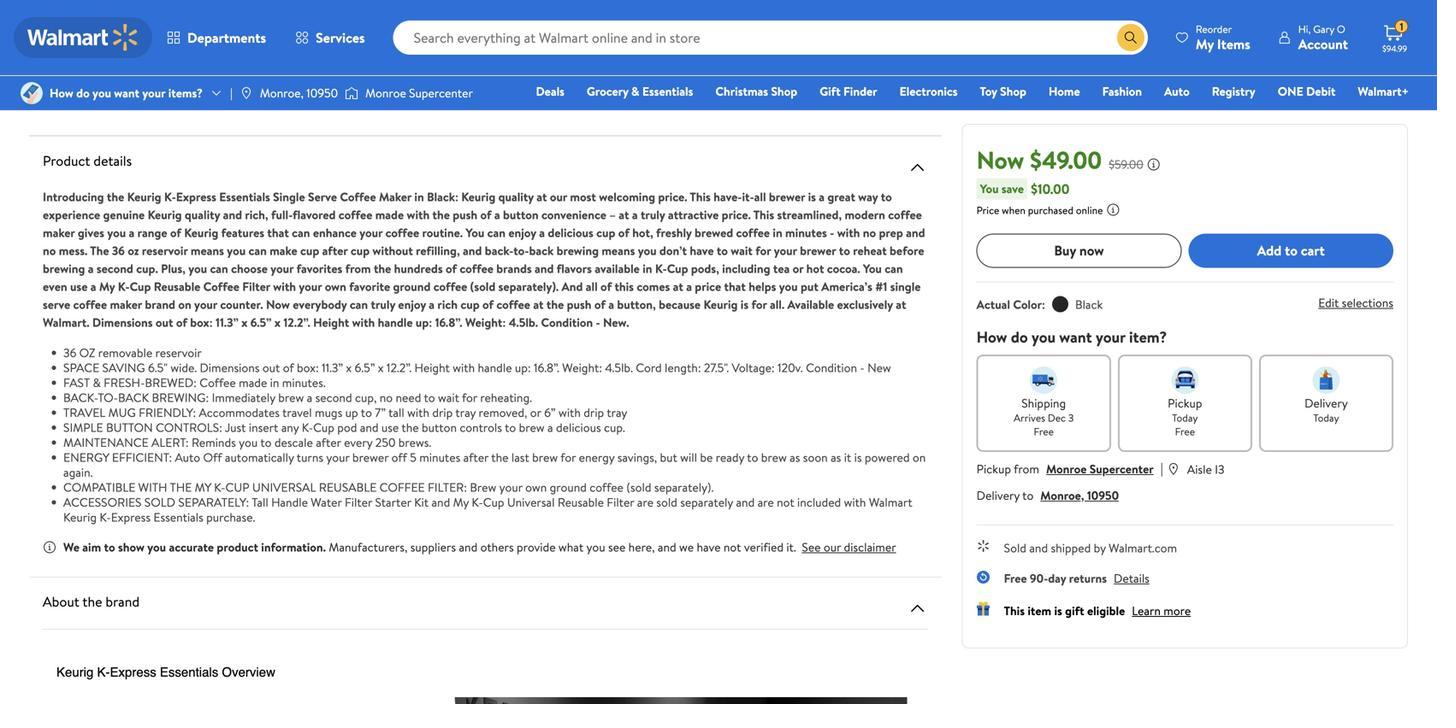 Task type: vqa. For each thing, say whether or not it's contained in the screenshot.
rightmost salad
no



Task type: locate. For each thing, give the bounding box(es) containing it.
you inside 36 oz removable reservoir space saving 6.5" wide. dimensions out of box: 11.3" x 6.5" x 12.2". height with handle up: 16.8". weight: 4.5lb. cord length: 27.5". voltage: 120v. condition - new fast & fresh-brewed: coffee made in minutes. back-to-back brewing: immediately brew a second cup, no need to wait for reheating. travel mug friendly: accommodates travel mugs up to 7" tall with drip tray removed, or 6" with drip tray simple button controls: just insert any k-cup pod and use the button controls to brew a delicious cup. maintenance alert: reminds you to descale after every 250 brews. energy efficient: auto off automatically turns your brewer off 5 minutes after the last brew for energy savings, but will be ready to brew as soon as it is powered on again. compatible with the my k-cup universal reusable coffee filter: brew your own ground coffee (sold separately). accessories sold separately: tall handle water filter starter kit and my k-cup universal reusable filter are sold separately and are not included with walmart keurig k-express essentials purchase.
[[239, 435, 258, 451]]

about for about the brand
[[43, 593, 79, 612]]

brewed
[[695, 225, 733, 241]]

pickup for pickup today free
[[1168, 395, 1202, 412]]

6.5" down counter.
[[250, 314, 272, 331]]

0 vertical spatial price.
[[658, 189, 687, 205]]

gift
[[820, 83, 841, 100]]

you up price
[[980, 180, 999, 197]]

details
[[1114, 570, 1150, 587]]

learn more about strikethrough prices image
[[1147, 158, 1161, 171]]

0 horizontal spatial my
[[99, 278, 115, 295]]

about
[[29, 91, 75, 115], [43, 593, 79, 612]]

0 horizontal spatial truly
[[371, 296, 395, 313]]

0 vertical spatial do
[[76, 85, 90, 101]]

today for pickup
[[1172, 411, 1198, 425]]

0 vertical spatial how
[[50, 85, 73, 101]]

1 horizontal spatial no
[[380, 390, 393, 406]]

0 vertical spatial want
[[114, 85, 139, 101]]

separately). down "brands"
[[498, 278, 559, 295]]

want for item?
[[1059, 327, 1092, 348]]

k-
[[164, 189, 176, 205], [655, 260, 667, 277], [118, 278, 130, 295], [302, 420, 313, 436], [214, 479, 225, 496], [472, 494, 483, 511], [100, 509, 111, 526]]

made inside 36 oz removable reservoir space saving 6.5" wide. dimensions out of box: 11.3" x 6.5" x 12.2". height with handle up: 16.8". weight: 4.5lb. cord length: 27.5". voltage: 120v. condition - new fast & fresh-brewed: coffee made in minutes. back-to-back brewing: immediately brew a second cup, no need to wait for reheating. travel mug friendly: accommodates travel mugs up to 7" tall with drip tray removed, or 6" with drip tray simple button controls: just insert any k-cup pod and use the button controls to brew a delicious cup. maintenance alert: reminds you to descale after every 250 brews. energy efficient: auto off automatically turns your brewer off 5 minutes after the last brew for energy savings, but will be ready to brew as soon as it is powered on again. compatible with the my k-cup universal reusable coffee filter: brew your own ground coffee (sold separately). accessories sold separately: tall handle water filter starter kit and my k-cup universal reusable filter are sold separately and are not included with walmart keurig k-express essentials purchase.
[[239, 375, 267, 391]]

0 vertical spatial now
[[977, 143, 1024, 177]]

0 horizontal spatial this
[[690, 189, 711, 205]]

after down enhance
[[322, 243, 348, 259]]

pickup
[[1168, 395, 1202, 412], [977, 461, 1011, 478]]

to left "cart"
[[1285, 241, 1298, 260]]

0 horizontal spatial 10950
[[306, 85, 338, 101]]

monroe inside pickup from monroe supercenter |
[[1046, 461, 1087, 478]]

search icon image
[[1124, 31, 1138, 44]]

the
[[107, 189, 124, 205], [432, 207, 450, 223], [374, 260, 391, 277], [547, 296, 564, 313], [402, 420, 419, 436], [491, 450, 509, 466], [82, 593, 102, 612]]

free 90-day returns details
[[1004, 570, 1150, 587]]

cup. down oz
[[136, 260, 158, 277]]

and down back
[[535, 260, 554, 277]]

sold
[[144, 494, 175, 511]]

1 horizontal spatial out
[[262, 360, 280, 376]]

0 vertical spatial not
[[777, 494, 794, 511]]

walmart+ link
[[1350, 82, 1417, 101]]

0 vertical spatial my
[[1196, 35, 1214, 53]]

3 product group from the left
[[489, 0, 679, 45]]

0 vertical spatial monroe
[[365, 85, 406, 101]]

genuine
[[103, 207, 145, 223]]

is
[[808, 189, 816, 205], [741, 296, 749, 313], [854, 450, 862, 466], [1054, 603, 1062, 620]]

0 vertical spatial push
[[453, 207, 477, 223]]

out inside introducing the keurig k-express essentials single serve coffee maker in black: keurig quality at our most welcoming price. this have-it-all brewer is a great way to experience genuine keurig quality and rich, full-flavored coffee made with the push of a button convenience – at a truly attractive price. this streamlined, modern coffee maker gives you a range of keurig features that can enhance your coffee routine. you can enjoy a delicious cup of hot, freshly brewed coffee in minutes - with no prep and no mess. the 36 oz reservoir means you can make cup after cup without refilling, and back-to-back brewing means you don't have to wait for your brewer to reheat before brewing a second cup. plus, you can choose your favorites from the hundreds of coffee brands and flavors available in k-cup pods, including tea or hot cocoa. you can even use a my k-cup reusable coffee filter with your own favorite ground coffee (sold separately). and all of this comes at a price that helps you put america's #1 single serve coffee maker brand on your counter. now everybody can truly enjoy a rich cup of coffee at the push of a button, because keurig is for all. available exclusively at walmart. dimensions out of box: 11.3" x 6.5" x 12.2". height with handle up: 16.8". weight: 4.5lb. condition - new.
[[156, 314, 173, 331]]

0 horizontal spatial ground
[[393, 278, 431, 295]]

36 inside introducing the keurig k-express essentials single serve coffee maker in black: keurig quality at our most welcoming price. this have-it-all brewer is a great way to experience genuine keurig quality and rich, full-flavored coffee made with the push of a button convenience – at a truly attractive price. this streamlined, modern coffee maker gives you a range of keurig features that can enhance your coffee routine. you can enjoy a delicious cup of hot, freshly brewed coffee in minutes - with no prep and no mess. the 36 oz reservoir means you can make cup after cup without refilling, and back-to-back brewing means you don't have to wait for your brewer to reheat before brewing a second cup. plus, you can choose your favorites from the hundreds of coffee brands and flavors available in k-cup pods, including tea or hot cocoa. you can even use a my k-cup reusable coffee filter with your own favorite ground coffee (sold separately). and all of this comes at a price that helps you put america's #1 single serve coffee maker brand on your counter. now everybody can truly enjoy a rich cup of coffee at the push of a button, because keurig is for all. available exclusively at walmart. dimensions out of box: 11.3" x 6.5" x 12.2". height with handle up: 16.8". weight: 4.5lb. condition - new.
[[112, 243, 125, 259]]

 image for how do you want your items?
[[21, 82, 43, 104]]

and left we
[[658, 539, 676, 556]]

coffee up accommodates
[[200, 375, 236, 391]]

our
[[550, 189, 567, 205], [824, 539, 841, 556]]

of inside 36 oz removable reservoir space saving 6.5" wide. dimensions out of box: 11.3" x 6.5" x 12.2". height with handle up: 16.8". weight: 4.5lb. cord length: 27.5". voltage: 120v. condition - new fast & fresh-brewed: coffee made in minutes. back-to-back brewing: immediately brew a second cup, no need to wait for reheating. travel mug friendly: accommodates travel mugs up to 7" tall with drip tray removed, or 6" with drip tray simple button controls: just insert any k-cup pod and use the button controls to brew a delicious cup. maintenance alert: reminds you to descale after every 250 brews. energy efficient: auto off automatically turns your brewer off 5 minutes after the last brew for energy savings, but will be ready to brew as soon as it is powered on again. compatible with the my k-cup universal reusable coffee filter: brew your own ground coffee (sold separately). accessories sold separately: tall handle water filter starter kit and my k-cup universal reusable filter are sold separately and are not included with walmart keurig k-express essentials purchase.
[[283, 360, 294, 376]]

make
[[270, 243, 297, 259]]

to left "7""
[[361, 405, 372, 421]]

1 vertical spatial my
[[99, 278, 115, 295]]

express up show
[[111, 509, 151, 526]]

0 vertical spatial wait
[[731, 243, 753, 259]]

my
[[1196, 35, 1214, 53], [99, 278, 115, 295], [453, 494, 469, 511]]

#1
[[875, 278, 887, 295]]

0 vertical spatial this
[[79, 91, 107, 115]]

walmart
[[869, 494, 912, 511]]

button up "to-"
[[503, 207, 539, 223]]

button inside 36 oz removable reservoir space saving 6.5" wide. dimensions out of box: 11.3" x 6.5" x 12.2". height with handle up: 16.8". weight: 4.5lb. cord length: 27.5". voltage: 120v. condition - new fast & fresh-brewed: coffee made in minutes. back-to-back brewing: immediately brew a second cup, no need to wait for reheating. travel mug friendly: accommodates travel mugs up to 7" tall with drip tray removed, or 6" with drip tray simple button controls: just insert any k-cup pod and use the button controls to brew a delicious cup. maintenance alert: reminds you to descale after every 250 brews. energy efficient: auto off automatically turns your brewer off 5 minutes after the last brew for energy savings, but will be ready to brew as soon as it is powered on again. compatible with the my k-cup universal reusable coffee filter: brew your own ground coffee (sold separately). accessories sold separately: tall handle water filter starter kit and my k-cup universal reusable filter are sold separately and are not included with walmart keurig k-express essentials purchase.
[[422, 420, 457, 436]]

this up product details
[[79, 91, 107, 115]]

1 vertical spatial on
[[913, 450, 926, 466]]

maker up removable
[[110, 296, 142, 313]]

delicious right the 6"
[[556, 420, 601, 436]]

have right we
[[697, 539, 721, 556]]

1 horizontal spatial as
[[831, 450, 841, 466]]

but
[[660, 450, 677, 466]]

our inside introducing the keurig k-express essentials single serve coffee maker in black: keurig quality at our most welcoming price. this have-it-all brewer is a great way to experience genuine keurig quality and rich, full-flavored coffee made with the push of a button convenience – at a truly attractive price. this streamlined, modern coffee maker gives you a range of keurig features that can enhance your coffee routine. you can enjoy a delicious cup of hot, freshly brewed coffee in minutes - with no prep and no mess. the 36 oz reservoir means you can make cup after cup without refilling, and back-to-back brewing means you don't have to wait for your brewer to reheat before brewing a second cup. plus, you can choose your favorites from the hundreds of coffee brands and flavors available in k-cup pods, including tea or hot cocoa. you can even use a my k-cup reusable coffee filter with your own favorite ground coffee (sold separately). and all of this comes at a price that helps you put america's #1 single serve coffee maker brand on your counter. now everybody can truly enjoy a rich cup of coffee at the push of a button, because keurig is for all. available exclusively at walmart. dimensions out of box: 11.3" x 6.5" x 12.2". height with handle up: 16.8". weight: 4.5lb. condition - new.
[[550, 189, 567, 205]]

reservoir up plus,
[[142, 243, 188, 259]]

$59.00
[[1109, 156, 1144, 173]]

gift finder
[[820, 83, 877, 100]]

registry
[[1212, 83, 1256, 100]]

wait inside introducing the keurig k-express essentials single serve coffee maker in black: keurig quality at our most welcoming price. this have-it-all brewer is a great way to experience genuine keurig quality and rich, full-flavored coffee made with the push of a button convenience – at a truly attractive price. this streamlined, modern coffee maker gives you a range of keurig features that can enhance your coffee routine. you can enjoy a delicious cup of hot, freshly brewed coffee in minutes - with no prep and no mess. the 36 oz reservoir means you can make cup after cup without refilling, and back-to-back brewing means you don't have to wait for your brewer to reheat before brewing a second cup. plus, you can choose your favorites from the hundreds of coffee brands and flavors available in k-cup pods, including tea or hot cocoa. you can even use a my k-cup reusable coffee filter with your own favorite ground coffee (sold separately). and all of this comes at a price that helps you put america's #1 single serve coffee maker brand on your counter. now everybody can truly enjoy a rich cup of coffee at the push of a button, because keurig is for all. available exclusively at walmart. dimensions out of box: 11.3" x 6.5" x 12.2". height with handle up: 16.8". weight: 4.5lb. condition - new.
[[731, 243, 753, 259]]

wait right need
[[438, 390, 459, 406]]

starter
[[375, 494, 411, 511]]

2 horizontal spatial -
[[860, 360, 865, 376]]

intent image for shipping image
[[1030, 367, 1058, 394]]

1 vertical spatial condition
[[806, 360, 857, 376]]

on down plus,
[[178, 296, 191, 313]]

filter for starter
[[345, 494, 372, 511]]

handle
[[378, 314, 413, 331], [478, 360, 512, 376]]

your down favorites
[[299, 278, 322, 295]]

1 horizontal spatial pickup
[[1168, 395, 1202, 412]]

0 horizontal spatial this
[[79, 91, 107, 115]]

after for cup
[[322, 243, 348, 259]]

at right –
[[619, 207, 629, 223]]

now inside introducing the keurig k-express essentials single serve coffee maker in black: keurig quality at our most welcoming price. this have-it-all brewer is a great way to experience genuine keurig quality and rich, full-flavored coffee made with the push of a button convenience – at a truly attractive price. this streamlined, modern coffee maker gives you a range of keurig features that can enhance your coffee routine. you can enjoy a delicious cup of hot, freshly brewed coffee in minutes - with no prep and no mess. the 36 oz reservoir means you can make cup after cup without refilling, and back-to-back brewing means you don't have to wait for your brewer to reheat before brewing a second cup. plus, you can choose your favorites from the hundreds of coffee brands and flavors available in k-cup pods, including tea or hot cocoa. you can even use a my k-cup reusable coffee filter with your own favorite ground coffee (sold separately). and all of this comes at a price that helps you put america's #1 single serve coffee maker brand on your counter. now everybody can truly enjoy a rich cup of coffee at the push of a button, because keurig is for all. available exclusively at walmart. dimensions out of box: 11.3" x 6.5" x 12.2". height with handle up: 16.8". weight: 4.5lb. condition - new.
[[266, 296, 290, 313]]

gary
[[1313, 22, 1335, 36]]

monroe up the "monroe, 10950" button
[[1046, 461, 1087, 478]]

be
[[700, 450, 713, 466]]

walmart.com
[[1109, 540, 1177, 557]]

delivery up sold at right
[[977, 487, 1020, 504]]

1 vertical spatial button
[[422, 420, 457, 436]]

1 horizontal spatial essentials
[[219, 189, 270, 205]]

product group
[[33, 0, 223, 45], [261, 0, 451, 45], [489, 0, 679, 45], [717, 0, 907, 45]]

about up product
[[29, 91, 75, 115]]

reservoir inside 36 oz removable reservoir space saving 6.5" wide. dimensions out of box: 11.3" x 6.5" x 12.2". height with handle up: 16.8". weight: 4.5lb. cord length: 27.5". voltage: 120v. condition - new fast & fresh-brewed: coffee made in minutes. back-to-back brewing: immediately brew a second cup, no need to wait for reheating. travel mug friendly: accommodates travel mugs up to 7" tall with drip tray removed, or 6" with drip tray simple button controls: just insert any k-cup pod and use the button controls to brew a delicious cup. maintenance alert: reminds you to descale after every 250 brews. energy efficient: auto off automatically turns your brewer off 5 minutes after the last brew for energy savings, but will be ready to brew as soon as it is powered on again. compatible with the my k-cup universal reusable coffee filter: brew your own ground coffee (sold separately). accessories sold separately: tall handle water filter starter kit and my k-cup universal reusable filter are sold separately and are not included with walmart keurig k-express essentials purchase.
[[155, 345, 202, 361]]

fashion
[[1102, 83, 1142, 100]]

full-
[[271, 207, 293, 223]]

after inside introducing the keurig k-express essentials single serve coffee maker in black: keurig quality at our most welcoming price. this have-it-all brewer is a great way to experience genuine keurig quality and rich, full-flavored coffee made with the push of a button convenience – at a truly attractive price. this streamlined, modern coffee maker gives you a range of keurig features that can enhance your coffee routine. you can enjoy a delicious cup of hot, freshly brewed coffee in minutes - with no prep and no mess. the 36 oz reservoir means you can make cup after cup without refilling, and back-to-back brewing means you don't have to wait for your brewer to reheat before brewing a second cup. plus, you can choose your favorites from the hundreds of coffee brands and flavors available in k-cup pods, including tea or hot cocoa. you can even use a my k-cup reusable coffee filter with your own favorite ground coffee (sold separately). and all of this comes at a price that helps you put america's #1 single serve coffee maker brand on your counter. now everybody can truly enjoy a rich cup of coffee at the push of a button, because keurig is for all. available exclusively at walmart. dimensions out of box: 11.3" x 6.5" x 12.2". height with handle up: 16.8". weight: 4.5lb. condition - new.
[[322, 243, 348, 259]]

ready
[[716, 450, 744, 466]]

separately
[[680, 494, 733, 511]]

0 vertical spatial own
[[325, 278, 346, 295]]

1 horizontal spatial brand
[[145, 296, 175, 313]]

1 horizontal spatial do
[[1011, 327, 1028, 348]]

own inside 36 oz removable reservoir space saving 6.5" wide. dimensions out of box: 11.3" x 6.5" x 12.2". height with handle up: 16.8". weight: 4.5lb. cord length: 27.5". voltage: 120v. condition - new fast & fresh-brewed: coffee made in minutes. back-to-back brewing: immediately brew a second cup, no need to wait for reheating. travel mug friendly: accommodates travel mugs up to 7" tall with drip tray removed, or 6" with drip tray simple button controls: just insert any k-cup pod and use the button controls to brew a delicious cup. maintenance alert: reminds you to descale after every 250 brews. energy efficient: auto off automatically turns your brewer off 5 minutes after the last brew for energy savings, but will be ready to brew as soon as it is powered on again. compatible with the my k-cup universal reusable coffee filter: brew your own ground coffee (sold separately). accessories sold separately: tall handle water filter starter kit and my k-cup universal reusable filter are sold separately and are not included with walmart keurig k-express essentials purchase.
[[525, 479, 547, 496]]

2 means from the left
[[602, 243, 635, 259]]

2 today from the left
[[1314, 411, 1339, 425]]

with down modern
[[837, 225, 860, 241]]

actual
[[977, 296, 1010, 313]]

0 vertical spatial brewing
[[557, 243, 599, 259]]

maker down experience
[[43, 225, 75, 241]]

wait inside 36 oz removable reservoir space saving 6.5" wide. dimensions out of box: 11.3" x 6.5" x 12.2". height with handle up: 16.8". weight: 4.5lb. cord length: 27.5". voltage: 120v. condition - new fast & fresh-brewed: coffee made in minutes. back-to-back brewing: immediately brew a second cup, no need to wait for reheating. travel mug friendly: accommodates travel mugs up to 7" tall with drip tray removed, or 6" with drip tray simple button controls: just insert any k-cup pod and use the button controls to brew a delicious cup. maintenance alert: reminds you to descale after every 250 brews. energy efficient: auto off automatically turns your brewer off 5 minutes after the last brew for energy savings, but will be ready to brew as soon as it is powered on again. compatible with the my k-cup universal reusable coffee filter: brew your own ground coffee (sold separately). accessories sold separately: tall handle water filter starter kit and my k-cup universal reusable filter are sold separately and are not included with walmart keurig k-express essentials purchase.
[[438, 390, 459, 406]]

not inside 36 oz removable reservoir space saving 6.5" wide. dimensions out of box: 11.3" x 6.5" x 12.2". height with handle up: 16.8". weight: 4.5lb. cord length: 27.5". voltage: 120v. condition - new fast & fresh-brewed: coffee made in minutes. back-to-back brewing: immediately brew a second cup, no need to wait for reheating. travel mug friendly: accommodates travel mugs up to 7" tall with drip tray removed, or 6" with drip tray simple button controls: just insert any k-cup pod and use the button controls to brew a delicious cup. maintenance alert: reminds you to descale after every 250 brews. energy efficient: auto off automatically turns your brewer off 5 minutes after the last brew for energy savings, but will be ready to brew as soon as it is powered on again. compatible with the my k-cup universal reusable coffee filter: brew your own ground coffee (sold separately). accessories sold separately: tall handle water filter starter kit and my k-cup universal reusable filter are sold separately and are not included with walmart keurig k-express essentials purchase.
[[777, 494, 794, 511]]

or inside introducing the keurig k-express essentials single serve coffee maker in black: keurig quality at our most welcoming price. this have-it-all brewer is a great way to experience genuine keurig quality and rich, full-flavored coffee made with the push of a button convenience – at a truly attractive price. this streamlined, modern coffee maker gives you a range of keurig features that can enhance your coffee routine. you can enjoy a delicious cup of hot, freshly brewed coffee in minutes - with no prep and no mess. the 36 oz reservoir means you can make cup after cup without refilling, and back-to-back brewing means you don't have to wait for your brewer to reheat before brewing a second cup. plus, you can choose your favorites from the hundreds of coffee brands and flavors available in k-cup pods, including tea or hot cocoa. you can even use a my k-cup reusable coffee filter with your own favorite ground coffee (sold separately). and all of this comes at a price that helps you put america's #1 single serve coffee maker brand on your counter. now everybody can truly enjoy a rich cup of coffee at the push of a button, because keurig is for all. available exclusively at walmart. dimensions out of box: 11.3" x 6.5" x 12.2". height with handle up: 16.8". weight: 4.5lb. condition - new.
[[793, 260, 804, 277]]

monroe supercenter
[[365, 85, 473, 101]]

6"
[[544, 405, 556, 421]]

weight: down "brands"
[[465, 314, 506, 331]]

grocery & essentials
[[587, 83, 693, 100]]

1 vertical spatial reservoir
[[155, 345, 202, 361]]

legal information image
[[1106, 203, 1120, 217]]

enjoy left the rich
[[398, 296, 426, 313]]

coffee right serve
[[340, 189, 376, 205]]

1 shop from the left
[[771, 83, 797, 100]]

0 horizontal spatial weight:
[[465, 314, 506, 331]]

shop right toy
[[1000, 83, 1027, 100]]

for left the all.
[[752, 296, 767, 313]]

0 vertical spatial you
[[980, 180, 999, 197]]

gives
[[78, 225, 104, 241]]

1 horizontal spatial separately).
[[654, 479, 714, 496]]

pickup up delivery to monroe, 10950
[[977, 461, 1011, 478]]

filter down choose
[[242, 278, 270, 295]]

0 vertical spatial 16.8".
[[435, 314, 462, 331]]

1 vertical spatial own
[[525, 479, 547, 496]]

1 vertical spatial wait
[[438, 390, 459, 406]]

our up convenience
[[550, 189, 567, 205]]

use inside introducing the keurig k-express essentials single serve coffee maker in black: keurig quality at our most welcoming price. this have-it-all brewer is a great way to experience genuine keurig quality and rich, full-flavored coffee made with the push of a button convenience – at a truly attractive price. this streamlined, modern coffee maker gives you a range of keurig features that can enhance your coffee routine. you can enjoy a delicious cup of hot, freshly brewed coffee in minutes - with no prep and no mess. the 36 oz reservoir means you can make cup after cup without refilling, and back-to-back brewing means you don't have to wait for your brewer to reheat before brewing a second cup. plus, you can choose your favorites from the hundreds of coffee brands and flavors available in k-cup pods, including tea or hot cocoa. you can even use a my k-cup reusable coffee filter with your own favorite ground coffee (sold separately). and all of this comes at a price that helps you put america's #1 single serve coffee maker brand on your counter. now everybody can truly enjoy a rich cup of coffee at the push of a button, because keurig is for all. available exclusively at walmart. dimensions out of box: 11.3" x 6.5" x 12.2". height with handle up: 16.8". weight: 4.5lb. condition - new.
[[70, 278, 88, 295]]

1 horizontal spatial use
[[381, 420, 399, 436]]

purchased
[[1028, 203, 1074, 218]]

4.5lb. inside introducing the keurig k-express essentials single serve coffee maker in black: keurig quality at our most welcoming price. this have-it-all brewer is a great way to experience genuine keurig quality and rich, full-flavored coffee made with the push of a button convenience – at a truly attractive price. this streamlined, modern coffee maker gives you a range of keurig features that can enhance your coffee routine. you can enjoy a delicious cup of hot, freshly brewed coffee in minutes - with no prep and no mess. the 36 oz reservoir means you can make cup after cup without refilling, and back-to-back brewing means you don't have to wait for your brewer to reheat before brewing a second cup. plus, you can choose your favorites from the hundreds of coffee brands and flavors available in k-cup pods, including tea or hot cocoa. you can even use a my k-cup reusable coffee filter with your own favorite ground coffee (sold separately). and all of this comes at a price that helps you put america's #1 single serve coffee maker brand on your counter. now everybody can truly enjoy a rich cup of coffee at the push of a button, because keurig is for all. available exclusively at walmart. dimensions out of box: 11.3" x 6.5" x 12.2". height with handle up: 16.8". weight: 4.5lb. condition - new.
[[509, 314, 538, 331]]

or inside 36 oz removable reservoir space saving 6.5" wide. dimensions out of box: 11.3" x 6.5" x 12.2". height with handle up: 16.8". weight: 4.5lb. cord length: 27.5". voltage: 120v. condition - new fast & fresh-brewed: coffee made in minutes. back-to-back brewing: immediately brew a second cup, no need to wait for reheating. travel mug friendly: accommodates travel mugs up to 7" tall with drip tray removed, or 6" with drip tray simple button controls: just insert any k-cup pod and use the button controls to brew a delicious cup. maintenance alert: reminds you to descale after every 250 brews. energy efficient: auto off automatically turns your brewer off 5 minutes after the last brew for energy savings, but will be ready to brew as soon as it is powered on again. compatible with the my k-cup universal reusable coffee filter: brew your own ground coffee (sold separately). accessories sold separately: tall handle water filter starter kit and my k-cup universal reusable filter are sold separately and are not included with walmart keurig k-express essentials purchase.
[[530, 405, 541, 421]]

all right have-
[[754, 189, 766, 205]]

handle inside introducing the keurig k-express essentials single serve coffee maker in black: keurig quality at our most welcoming price. this have-it-all brewer is a great way to experience genuine keurig quality and rich, full-flavored coffee made with the push of a button convenience – at a truly attractive price. this streamlined, modern coffee maker gives you a range of keurig features that can enhance your coffee routine. you can enjoy a delicious cup of hot, freshly brewed coffee in minutes - with no prep and no mess. the 36 oz reservoir means you can make cup after cup without refilling, and back-to-back brewing means you don't have to wait for your brewer to reheat before brewing a second cup. plus, you can choose your favorites from the hundreds of coffee brands and flavors available in k-cup pods, including tea or hot cocoa. you can even use a my k-cup reusable coffee filter with your own favorite ground coffee (sold separately). and all of this comes at a price that helps you put america's #1 single serve coffee maker brand on your counter. now everybody can truly enjoy a rich cup of coffee at the push of a button, because keurig is for all. available exclusively at walmart. dimensions out of box: 11.3" x 6.5" x 12.2". height with handle up: 16.8". weight: 4.5lb. condition - new.
[[378, 314, 413, 331]]

2 vertical spatial brewer
[[352, 450, 389, 466]]

0 horizontal spatial cup.
[[136, 260, 158, 277]]

- left new at the bottom right of the page
[[860, 360, 865, 376]]

27.5".
[[704, 360, 729, 376]]

1 today from the left
[[1172, 411, 1198, 425]]

2 tray from the left
[[607, 405, 627, 421]]

deals link
[[528, 82, 572, 101]]

1 vertical spatial reusable
[[558, 494, 604, 511]]

essentials
[[642, 83, 693, 100], [219, 189, 270, 205], [153, 509, 203, 526]]

handle down favorite
[[378, 314, 413, 331]]

no right cup,
[[380, 390, 393, 406]]

condition right the 120v.
[[806, 360, 857, 376]]

pickup down intent image for pickup
[[1168, 395, 1202, 412]]

 image
[[239, 86, 253, 100]]

0 vertical spatial second
[[97, 260, 133, 277]]

1 horizontal spatial are
[[758, 494, 774, 511]]

keurig inside 36 oz removable reservoir space saving 6.5" wide. dimensions out of box: 11.3" x 6.5" x 12.2". height with handle up: 16.8". weight: 4.5lb. cord length: 27.5". voltage: 120v. condition - new fast & fresh-brewed: coffee made in minutes. back-to-back brewing: immediately brew a second cup, no need to wait for reheating. travel mug friendly: accommodates travel mugs up to 7" tall with drip tray removed, or 6" with drip tray simple button controls: just insert any k-cup pod and use the button controls to brew a delicious cup. maintenance alert: reminds you to descale after every 250 brews. energy efficient: auto off automatically turns your brewer off 5 minutes after the last brew for energy savings, but will be ready to brew as soon as it is powered on again. compatible with the my k-cup universal reusable coffee filter: brew your own ground coffee (sold separately). accessories sold separately: tall handle water filter starter kit and my k-cup universal reusable filter are sold separately and are not included with walmart keurig k-express essentials purchase.
[[63, 509, 97, 526]]

0 horizontal spatial shop
[[771, 83, 797, 100]]

box: inside introducing the keurig k-express essentials single serve coffee maker in black: keurig quality at our most welcoming price. this have-it-all brewer is a great way to experience genuine keurig quality and rich, full-flavored coffee made with the push of a button convenience – at a truly attractive price. this streamlined, modern coffee maker gives you a range of keurig features that can enhance your coffee routine. you can enjoy a delicious cup of hot, freshly brewed coffee in minutes - with no prep and no mess. the 36 oz reservoir means you can make cup after cup without refilling, and back-to-back brewing means you don't have to wait for your brewer to reheat before brewing a second cup. plus, you can choose your favorites from the hundreds of coffee brands and flavors available in k-cup pods, including tea or hot cocoa. you can even use a my k-cup reusable coffee filter with your own favorite ground coffee (sold separately). and all of this comes at a price that helps you put america's #1 single serve coffee maker brand on your counter. now everybody can truly enjoy a rich cup of coffee at the push of a button, because keurig is for all. available exclusively at walmart. dimensions out of box: 11.3" x 6.5" x 12.2". height with handle up: 16.8". weight: 4.5lb. condition - new.
[[190, 314, 213, 331]]

essentials up rich,
[[219, 189, 270, 205]]

- inside 36 oz removable reservoir space saving 6.5" wide. dimensions out of box: 11.3" x 6.5" x 12.2". height with handle up: 16.8". weight: 4.5lb. cord length: 27.5". voltage: 120v. condition - new fast & fresh-brewed: coffee made in minutes. back-to-back brewing: immediately brew a second cup, no need to wait for reheating. travel mug friendly: accommodates travel mugs up to 7" tall with drip tray removed, or 6" with drip tray simple button controls: just insert any k-cup pod and use the button controls to brew a delicious cup. maintenance alert: reminds you to descale after every 250 brews. energy efficient: auto off automatically turns your brewer off 5 minutes after the last brew for energy savings, but will be ready to brew as soon as it is powered on again. compatible with the my k-cup universal reusable coffee filter: brew your own ground coffee (sold separately). accessories sold separately: tall handle water filter starter kit and my k-cup universal reusable filter are sold separately and are not included with walmart keurig k-express essentials purchase.
[[860, 360, 865, 376]]

add to cart button
[[1189, 234, 1394, 268]]

box: up travel
[[297, 360, 319, 376]]

delicious inside 36 oz removable reservoir space saving 6.5" wide. dimensions out of box: 11.3" x 6.5" x 12.2". height with handle up: 16.8". weight: 4.5lb. cord length: 27.5". voltage: 120v. condition - new fast & fresh-brewed: coffee made in minutes. back-to-back brewing: immediately brew a second cup, no need to wait for reheating. travel mug friendly: accommodates travel mugs up to 7" tall with drip tray removed, or 6" with drip tray simple button controls: just insert any k-cup pod and use the button controls to brew a delicious cup. maintenance alert: reminds you to descale after every 250 brews. energy efficient: auto off automatically turns your brewer off 5 minutes after the last brew for energy savings, but will be ready to brew as soon as it is powered on again. compatible with the my k-cup universal reusable coffee filter: brew your own ground coffee (sold separately). accessories sold separately: tall handle water filter starter kit and my k-cup universal reusable filter are sold separately and are not included with walmart keurig k-express essentials purchase.
[[556, 420, 601, 436]]

disclaimer
[[844, 539, 896, 556]]

| right items? at the top of page
[[230, 85, 233, 101]]

0 horizontal spatial no
[[43, 243, 56, 259]]

today inside the pickup today free
[[1172, 411, 1198, 425]]

coffee up counter.
[[203, 278, 239, 295]]

second inside 36 oz removable reservoir space saving 6.5" wide. dimensions out of box: 11.3" x 6.5" x 12.2". height with handle up: 16.8". weight: 4.5lb. cord length: 27.5". voltage: 120v. condition - new fast & fresh-brewed: coffee made in minutes. back-to-back brewing: immediately brew a second cup, no need to wait for reheating. travel mug friendly: accommodates travel mugs up to 7" tall with drip tray removed, or 6" with drip tray simple button controls: just insert any k-cup pod and use the button controls to brew a delicious cup. maintenance alert: reminds you to descale after every 250 brews. energy efficient: auto off automatically turns your brewer off 5 minutes after the last brew for energy savings, but will be ready to brew as soon as it is powered on again. compatible with the my k-cup universal reusable coffee filter: brew your own ground coffee (sold separately). accessories sold separately: tall handle water filter starter kit and my k-cup universal reusable filter are sold separately and are not included with walmart keurig k-express essentials purchase.
[[315, 390, 352, 406]]

express
[[176, 189, 216, 205], [111, 509, 151, 526]]

0 vertical spatial -
[[830, 225, 834, 241]]

delivery for today
[[1305, 395, 1348, 412]]

coffee down back-
[[460, 260, 494, 277]]

cup,
[[355, 390, 377, 406]]

1 vertical spatial pickup
[[977, 461, 1011, 478]]

sold and shipped by walmart.com
[[1004, 540, 1177, 557]]

i3
[[1215, 461, 1225, 478]]

price. up attractive
[[658, 189, 687, 205]]

button,
[[617, 296, 656, 313]]

1 horizontal spatial on
[[913, 450, 926, 466]]

0 vertical spatial our
[[550, 189, 567, 205]]

brewer
[[769, 189, 805, 205], [800, 243, 836, 259], [352, 450, 389, 466]]

shipping
[[1022, 395, 1066, 412]]

shop right christmas
[[771, 83, 797, 100]]

1 vertical spatial 4.5lb.
[[605, 360, 633, 376]]

separately). inside introducing the keurig k-express essentials single serve coffee maker in black: keurig quality at our most welcoming price. this have-it-all brewer is a great way to experience genuine keurig quality and rich, full-flavored coffee made with the push of a button convenience – at a truly attractive price. this streamlined, modern coffee maker gives you a range of keurig features that can enhance your coffee routine. you can enjoy a delicious cup of hot, freshly brewed coffee in minutes - with no prep and no mess. the 36 oz reservoir means you can make cup after cup without refilling, and back-to-back brewing means you don't have to wait for your brewer to reheat before brewing a second cup. plus, you can choose your favorites from the hundreds of coffee brands and flavors available in k-cup pods, including tea or hot cocoa. you can even use a my k-cup reusable coffee filter with your own favorite ground coffee (sold separately). and all of this comes at a price that helps you put america's #1 single serve coffee maker brand on your counter. now everybody can truly enjoy a rich cup of coffee at the push of a button, because keurig is for all. available exclusively at walmart. dimensions out of box: 11.3" x 6.5" x 12.2". height with handle up: 16.8". weight: 4.5lb. condition - new.
[[498, 278, 559, 295]]

0 vertical spatial made
[[375, 207, 404, 223]]

2 vertical spatial coffee
[[200, 375, 236, 391]]

2 shop from the left
[[1000, 83, 1027, 100]]

ground down energy
[[550, 479, 587, 496]]

6.5"
[[250, 314, 272, 331], [355, 360, 375, 376]]

monroe, down services popup button
[[260, 85, 304, 101]]

no inside 36 oz removable reservoir space saving 6.5" wide. dimensions out of box: 11.3" x 6.5" x 12.2". height with handle up: 16.8". weight: 4.5lb. cord length: 27.5". voltage: 120v. condition - new fast & fresh-brewed: coffee made in minutes. back-to-back brewing: immediately brew a second cup, no need to wait for reheating. travel mug friendly: accommodates travel mugs up to 7" tall with drip tray removed, or 6" with drip tray simple button controls: just insert any k-cup pod and use the button controls to brew a delicious cup. maintenance alert: reminds you to descale after every 250 brews. energy efficient: auto off automatically turns your brewer off 5 minutes after the last brew for energy savings, but will be ready to brew as soon as it is powered on again. compatible with the my k-cup universal reusable coffee filter: brew your own ground coffee (sold separately). accessories sold separately: tall handle water filter starter kit and my k-cup universal reusable filter are sold separately and are not included with walmart keurig k-express essentials purchase.
[[380, 390, 393, 406]]

kit
[[414, 494, 429, 511]]

price. down have-
[[722, 207, 751, 223]]

today down 'intent image for delivery'
[[1314, 411, 1339, 425]]

shop
[[771, 83, 797, 100], [1000, 83, 1027, 100]]

delicious
[[548, 225, 594, 241], [556, 420, 601, 436]]

button left "controls"
[[422, 420, 457, 436]]

1 horizontal spatial delivery
[[1305, 395, 1348, 412]]

-
[[830, 225, 834, 241], [596, 314, 600, 331], [860, 360, 865, 376]]

product details image
[[907, 157, 928, 178]]

freshly
[[656, 225, 692, 241]]

 image right monroe, 10950
[[345, 85, 359, 102]]

are up verified
[[758, 494, 774, 511]]

brand inside introducing the keurig k-express essentials single serve coffee maker in black: keurig quality at our most welcoming price. this have-it-all brewer is a great way to experience genuine keurig quality and rich, full-flavored coffee made with the push of a button convenience – at a truly attractive price. this streamlined, modern coffee maker gives you a range of keurig features that can enhance your coffee routine. you can enjoy a delicious cup of hot, freshly brewed coffee in minutes - with no prep and no mess. the 36 oz reservoir means you can make cup after cup without refilling, and back-to-back brewing means you don't have to wait for your brewer to reheat before brewing a second cup. plus, you can choose your favorites from the hundreds of coffee brands and flavors available in k-cup pods, including tea or hot cocoa. you can even use a my k-cup reusable coffee filter with your own favorite ground coffee (sold separately). and all of this comes at a price that helps you put america's #1 single serve coffee maker brand on your counter. now everybody can truly enjoy a rich cup of coffee at the push of a button, because keurig is for all. available exclusively at walmart. dimensions out of box: 11.3" x 6.5" x 12.2". height with handle up: 16.8". weight: 4.5lb. condition - new.
[[145, 296, 175, 313]]

brewer left off
[[352, 450, 389, 466]]

again.
[[63, 465, 93, 481]]

aisle i3
[[1187, 461, 1225, 478]]

1 vertical spatial minutes
[[419, 450, 460, 466]]

0 vertical spatial weight:
[[465, 314, 506, 331]]

1 vertical spatial how
[[977, 327, 1007, 348]]

1 vertical spatial you
[[466, 225, 484, 241]]

1 vertical spatial monroe,
[[1041, 487, 1084, 504]]

from
[[345, 260, 371, 277], [1014, 461, 1039, 478]]

4.5lb. inside 36 oz removable reservoir space saving 6.5" wide. dimensions out of box: 11.3" x 6.5" x 12.2". height with handle up: 16.8". weight: 4.5lb. cord length: 27.5". voltage: 120v. condition - new fast & fresh-brewed: coffee made in minutes. back-to-back brewing: immediately brew a second cup, no need to wait for reheating. travel mug friendly: accommodates travel mugs up to 7" tall with drip tray removed, or 6" with drip tray simple button controls: just insert any k-cup pod and use the button controls to brew a delicious cup. maintenance alert: reminds you to descale after every 250 brews. energy efficient: auto off automatically turns your brewer off 5 minutes after the last brew for energy savings, but will be ready to brew as soon as it is powered on again. compatible with the my k-cup universal reusable coffee filter: brew your own ground coffee (sold separately). accessories sold separately: tall handle water filter starter kit and my k-cup universal reusable filter are sold separately and are not included with walmart keurig k-express essentials purchase.
[[605, 360, 633, 376]]

250
[[375, 435, 396, 451]]

how do you want your items?
[[50, 85, 203, 101]]

0 vertical spatial cup.
[[136, 260, 158, 277]]

1 horizontal spatial my
[[453, 494, 469, 511]]

2 vertical spatial no
[[380, 390, 393, 406]]

reusable up 'what'
[[558, 494, 604, 511]]

today inside delivery today
[[1314, 411, 1339, 425]]

my inside 36 oz removable reservoir space saving 6.5" wide. dimensions out of box: 11.3" x 6.5" x 12.2". height with handle up: 16.8". weight: 4.5lb. cord length: 27.5". voltage: 120v. condition - new fast & fresh-brewed: coffee made in minutes. back-to-back brewing: immediately brew a second cup, no need to wait for reheating. travel mug friendly: accommodates travel mugs up to 7" tall with drip tray removed, or 6" with drip tray simple button controls: just insert any k-cup pod and use the button controls to brew a delicious cup. maintenance alert: reminds you to descale after every 250 brews. energy efficient: auto off automatically turns your brewer off 5 minutes after the last brew for energy savings, but will be ready to brew as soon as it is powered on again. compatible with the my k-cup universal reusable coffee filter: brew your own ground coffee (sold separately). accessories sold separately: tall handle water filter starter kit and my k-cup universal reusable filter are sold separately and are not included with walmart keurig k-express essentials purchase.
[[453, 494, 469, 511]]

1 horizontal spatial today
[[1314, 411, 1339, 425]]

1 tray from the left
[[455, 405, 476, 421]]

button
[[106, 420, 153, 436]]

& inside 36 oz removable reservoir space saving 6.5" wide. dimensions out of box: 11.3" x 6.5" x 12.2". height with handle up: 16.8". weight: 4.5lb. cord length: 27.5". voltage: 120v. condition - new fast & fresh-brewed: coffee made in minutes. back-to-back brewing: immediately brew a second cup, no need to wait for reheating. travel mug friendly: accommodates travel mugs up to 7" tall with drip tray removed, or 6" with drip tray simple button controls: just insert any k-cup pod and use the button controls to brew a delicious cup. maintenance alert: reminds you to descale after every 250 brews. energy efficient: auto off automatically turns your brewer off 5 minutes after the last brew for energy savings, but will be ready to brew as soon as it is powered on again. compatible with the my k-cup universal reusable coffee filter: brew your own ground coffee (sold separately). accessories sold separately: tall handle water filter starter kit and my k-cup universal reusable filter are sold separately and are not included with walmart keurig k-express essentials purchase.
[[93, 375, 101, 391]]

0 horizontal spatial from
[[345, 260, 371, 277]]

my inside introducing the keurig k-express essentials single serve coffee maker in black: keurig quality at our most welcoming price. this have-it-all brewer is a great way to experience genuine keurig quality and rich, full-flavored coffee made with the push of a button convenience – at a truly attractive price. this streamlined, modern coffee maker gives you a range of keurig features that can enhance your coffee routine. you can enjoy a delicious cup of hot, freshly brewed coffee in minutes - with no prep and no mess. the 36 oz reservoir means you can make cup after cup without refilling, and back-to-back brewing means you don't have to wait for your brewer to reheat before brewing a second cup. plus, you can choose your favorites from the hundreds of coffee brands and flavors available in k-cup pods, including tea or hot cocoa. you can even use a my k-cup reusable coffee filter with your own favorite ground coffee (sold separately). and all of this comes at a price that helps you put america's #1 single serve coffee maker brand on your counter. now everybody can truly enjoy a rich cup of coffee at the push of a button, because keurig is for all. available exclusively at walmart. dimensions out of box: 11.3" x 6.5" x 12.2". height with handle up: 16.8". weight: 4.5lb. condition - new.
[[99, 278, 115, 295]]

1 vertical spatial ground
[[550, 479, 587, 496]]

0 horizontal spatial made
[[239, 375, 267, 391]]

 image for monroe supercenter
[[345, 85, 359, 102]]

12.2". down everybody
[[283, 314, 310, 331]]

your down make
[[271, 260, 294, 277]]

1 as from the left
[[790, 450, 800, 466]]

$10.00
[[1031, 179, 1070, 198]]

ground down hundreds
[[393, 278, 431, 295]]

this item is gift eligible learn more
[[1004, 603, 1191, 620]]

energy
[[579, 450, 615, 466]]

soon
[[803, 450, 828, 466]]

want down black
[[1059, 327, 1092, 348]]

second left cup,
[[315, 390, 352, 406]]

express up plus,
[[176, 189, 216, 205]]

16.8". inside 36 oz removable reservoir space saving 6.5" wide. dimensions out of box: 11.3" x 6.5" x 12.2". height with handle up: 16.8". weight: 4.5lb. cord length: 27.5". voltage: 120v. condition - new fast & fresh-brewed: coffee made in minutes. back-to-back brewing: immediately brew a second cup, no need to wait for reheating. travel mug friendly: accommodates travel mugs up to 7" tall with drip tray removed, or 6" with drip tray simple button controls: just insert any k-cup pod and use the button controls to brew a delicious cup. maintenance alert: reminds you to descale after every 250 brews. energy efficient: auto off automatically turns your brewer off 5 minutes after the last brew for energy savings, but will be ready to brew as soon as it is powered on again. compatible with the my k-cup universal reusable coffee filter: brew your own ground coffee (sold separately). accessories sold separately: tall handle water filter starter kit and my k-cup universal reusable filter are sold separately and are not included with walmart keurig k-express essentials purchase.
[[534, 360, 559, 376]]

(sold down back-
[[470, 278, 496, 295]]

express inside introducing the keurig k-express essentials single serve coffee maker in black: keurig quality at our most welcoming price. this have-it-all brewer is a great way to experience genuine keurig quality and rich, full-flavored coffee made with the push of a button convenience – at a truly attractive price. this streamlined, modern coffee maker gives you a range of keurig features that can enhance your coffee routine. you can enjoy a delicious cup of hot, freshly brewed coffee in minutes - with no prep and no mess. the 36 oz reservoir means you can make cup after cup without refilling, and back-to-back brewing means you don't have to wait for your brewer to reheat before brewing a second cup. plus, you can choose your favorites from the hundreds of coffee brands and flavors available in k-cup pods, including tea or hot cocoa. you can even use a my k-cup reusable coffee filter with your own favorite ground coffee (sold separately). and all of this comes at a price that helps you put america's #1 single serve coffee maker brand on your counter. now everybody can truly enjoy a rich cup of coffee at the push of a button, because keurig is for all. available exclusively at walmart. dimensions out of box: 11.3" x 6.5" x 12.2". height with handle up: 16.8". weight: 4.5lb. condition - new.
[[176, 189, 216, 205]]

0 vertical spatial supercenter
[[409, 85, 473, 101]]

1 vertical spatial do
[[1011, 327, 1028, 348]]

are left sold
[[637, 494, 654, 511]]

item
[[111, 91, 145, 115], [1028, 603, 1051, 620]]

1 vertical spatial now
[[266, 296, 290, 313]]

made
[[375, 207, 404, 223], [239, 375, 267, 391]]

16.8". down the rich
[[435, 314, 462, 331]]

product details
[[43, 151, 132, 170]]

0 vertical spatial or
[[793, 260, 804, 277]]

about the brand
[[43, 593, 140, 612]]

1 vertical spatial supercenter
[[1090, 461, 1154, 478]]

4 product group from the left
[[717, 0, 907, 45]]

coffee up prep
[[888, 207, 922, 223]]

keurig up range
[[148, 207, 182, 223]]

of right range
[[170, 225, 181, 241]]

cup up favorites
[[300, 243, 319, 259]]

to down pickup from monroe supercenter |
[[1022, 487, 1034, 504]]

not left verified
[[724, 539, 741, 556]]

0 vertical spatial delivery
[[1305, 395, 1348, 412]]

shipped
[[1051, 540, 1091, 557]]

1 horizontal spatial up:
[[515, 360, 531, 376]]

on right powered at the bottom
[[913, 450, 926, 466]]

after for every
[[316, 435, 341, 451]]

0 vertical spatial 4.5lb.
[[509, 314, 538, 331]]

keurig left features
[[184, 225, 218, 241]]

as
[[790, 450, 800, 466], [831, 450, 841, 466]]

0 horizontal spatial are
[[637, 494, 654, 511]]

use right even
[[70, 278, 88, 295]]

 image
[[21, 82, 43, 104], [345, 85, 359, 102]]

pickup inside pickup from monroe supercenter |
[[977, 461, 1011, 478]]

dimensions inside 36 oz removable reservoir space saving 6.5" wide. dimensions out of box: 11.3" x 6.5" x 12.2". height with handle up: 16.8". weight: 4.5lb. cord length: 27.5". voltage: 120v. condition - new fast & fresh-brewed: coffee made in minutes. back-to-back brewing: immediately brew a second cup, no need to wait for reheating. travel mug friendly: accommodates travel mugs up to 7" tall with drip tray removed, or 6" with drip tray simple button controls: just insert any k-cup pod and use the button controls to brew a delicious cup. maintenance alert: reminds you to descale after every 250 brews. energy efficient: auto off automatically turns your brewer off 5 minutes after the last brew for energy savings, but will be ready to brew as soon as it is powered on again. compatible with the my k-cup universal reusable coffee filter: brew your own ground coffee (sold separately). accessories sold separately: tall handle water filter starter kit and my k-cup universal reusable filter are sold separately and are not included with walmart keurig k-express essentials purchase.
[[200, 360, 260, 376]]

do for how do you want your items?
[[76, 85, 90, 101]]

walmart image
[[27, 24, 139, 51]]

at up convenience
[[537, 189, 547, 205]]

about down we
[[43, 593, 79, 612]]

6.5" inside introducing the keurig k-express essentials single serve coffee maker in black: keurig quality at our most welcoming price. this have-it-all brewer is a great way to experience genuine keurig quality and rich, full-flavored coffee made with the push of a button convenience – at a truly attractive price. this streamlined, modern coffee maker gives you a range of keurig features that can enhance your coffee routine. you can enjoy a delicious cup of hot, freshly brewed coffee in minutes - with no prep and no mess. the 36 oz reservoir means you can make cup after cup without refilling, and back-to-back brewing means you don't have to wait for your brewer to reheat before brewing a second cup. plus, you can choose your favorites from the hundreds of coffee brands and flavors available in k-cup pods, including tea or hot cocoa. you can even use a my k-cup reusable coffee filter with your own favorite ground coffee (sold separately). and all of this comes at a price that helps you put america's #1 single serve coffee maker brand on your counter. now everybody can truly enjoy a rich cup of coffee at the push of a button, because keurig is for all. available exclusively at walmart. dimensions out of box: 11.3" x 6.5" x 12.2". height with handle up: 16.8". weight: 4.5lb. condition - new.
[[250, 314, 272, 331]]

1 vertical spatial this
[[615, 278, 634, 295]]

36 inside 36 oz removable reservoir space saving 6.5" wide. dimensions out of box: 11.3" x 6.5" x 12.2". height with handle up: 16.8". weight: 4.5lb. cord length: 27.5". voltage: 120v. condition - new fast & fresh-brewed: coffee made in minutes. back-to-back brewing: immediately brew a second cup, no need to wait for reheating. travel mug friendly: accommodates travel mugs up to 7" tall with drip tray removed, or 6" with drip tray simple button controls: just insert any k-cup pod and use the button controls to brew a delicious cup. maintenance alert: reminds you to descale after every 250 brews. energy efficient: auto off automatically turns your brewer off 5 minutes after the last brew for energy savings, but will be ready to brew as soon as it is powered on again. compatible with the my k-cup universal reusable coffee filter: brew your own ground coffee (sold separately). accessories sold separately: tall handle water filter starter kit and my k-cup universal reusable filter are sold separately and are not included with walmart keurig k-express essentials purchase.
[[63, 345, 76, 361]]

and left back-
[[463, 243, 482, 259]]

want left items? at the top of page
[[114, 85, 139, 101]]

own inside introducing the keurig k-express essentials single serve coffee maker in black: keurig quality at our most welcoming price. this have-it-all brewer is a great way to experience genuine keurig quality and rich, full-flavored coffee made with the push of a button convenience – at a truly attractive price. this streamlined, modern coffee maker gives you a range of keurig features that can enhance your coffee routine. you can enjoy a delicious cup of hot, freshly brewed coffee in minutes - with no prep and no mess. the 36 oz reservoir means you can make cup after cup without refilling, and back-to-back brewing means you don't have to wait for your brewer to reheat before brewing a second cup. plus, you can choose your favorites from the hundreds of coffee brands and flavors available in k-cup pods, including tea or hot cocoa. you can even use a my k-cup reusable coffee filter with your own favorite ground coffee (sold separately). and all of this comes at a price that helps you put america's #1 single serve coffee maker brand on your counter. now everybody can truly enjoy a rich cup of coffee at the push of a button, because keurig is for all. available exclusively at walmart. dimensions out of box: 11.3" x 6.5" x 12.2". height with handle up: 16.8". weight: 4.5lb. condition - new.
[[325, 278, 346, 295]]

pickup for pickup from monroe supercenter |
[[977, 461, 1011, 478]]

0 horizontal spatial 12.2".
[[283, 314, 310, 331]]

0 vertical spatial 12.2".
[[283, 314, 310, 331]]

auto inside 36 oz removable reservoir space saving 6.5" wide. dimensions out of box: 11.3" x 6.5" x 12.2". height with handle up: 16.8". weight: 4.5lb. cord length: 27.5". voltage: 120v. condition - new fast & fresh-brewed: coffee made in minutes. back-to-back brewing: immediately brew a second cup, no need to wait for reheating. travel mug friendly: accommodates travel mugs up to 7" tall with drip tray removed, or 6" with drip tray simple button controls: just insert any k-cup pod and use the button controls to brew a delicious cup. maintenance alert: reminds you to descale after every 250 brews. energy efficient: auto off automatically turns your brewer off 5 minutes after the last brew for energy savings, but will be ready to brew as soon as it is powered on again. compatible with the my k-cup universal reusable coffee filter: brew your own ground coffee (sold separately). accessories sold separately: tall handle water filter starter kit and my k-cup universal reusable filter are sold separately and are not included with walmart keurig k-express essentials purchase.
[[175, 450, 200, 466]]

no left mess.
[[43, 243, 56, 259]]

how do you want your item?
[[977, 327, 1167, 348]]

put
[[801, 278, 819, 295]]

gifting made easy image
[[977, 602, 990, 616]]

and up before
[[906, 225, 925, 241]]

filter inside introducing the keurig k-express essentials single serve coffee maker in black: keurig quality at our most welcoming price. this have-it-all brewer is a great way to experience genuine keurig quality and rich, full-flavored coffee made with the push of a button convenience – at a truly attractive price. this streamlined, modern coffee maker gives you a range of keurig features that can enhance your coffee routine. you can enjoy a delicious cup of hot, freshly brewed coffee in minutes - with no prep and no mess. the 36 oz reservoir means you can make cup after cup without refilling, and back-to-back brewing means you don't have to wait for your brewer to reheat before brewing a second cup. plus, you can choose your favorites from the hundreds of coffee brands and flavors available in k-cup pods, including tea or hot cocoa. you can even use a my k-cup reusable coffee filter with your own favorite ground coffee (sold separately). and all of this comes at a price that helps you put america's #1 single serve coffee maker brand on your counter. now everybody can truly enjoy a rich cup of coffee at the push of a button, because keurig is for all. available exclusively at walmart. dimensions out of box: 11.3" x 6.5" x 12.2". height with handle up: 16.8". weight: 4.5lb. condition - new.
[[242, 278, 270, 295]]

1 horizontal spatial monroe
[[1046, 461, 1087, 478]]

brewer up hot
[[800, 243, 836, 259]]

0 horizontal spatial monroe
[[365, 85, 406, 101]]

16.8". inside introducing the keurig k-express essentials single serve coffee maker in black: keurig quality at our most welcoming price. this have-it-all brewer is a great way to experience genuine keurig quality and rich, full-flavored coffee made with the push of a button convenience – at a truly attractive price. this streamlined, modern coffee maker gives you a range of keurig features that can enhance your coffee routine. you can enjoy a delicious cup of hot, freshly brewed coffee in minutes - with no prep and no mess. the 36 oz reservoir means you can make cup after cup without refilling, and back-to-back brewing means you don't have to wait for your brewer to reheat before brewing a second cup. plus, you can choose your favorites from the hundreds of coffee brands and flavors available in k-cup pods, including tea or hot cocoa. you can even use a my k-cup reusable coffee filter with your own favorite ground coffee (sold separately). and all of this comes at a price that helps you put america's #1 single serve coffee maker brand on your counter. now everybody can truly enjoy a rich cup of coffee at the push of a button, because keurig is for all. available exclusively at walmart. dimensions out of box: 11.3" x 6.5" x 12.2". height with handle up: 16.8". weight: 4.5lb. condition - new.
[[435, 314, 462, 331]]

separately). down will at left bottom
[[654, 479, 714, 496]]

electronics
[[900, 83, 958, 100]]

in inside 36 oz removable reservoir space saving 6.5" wide. dimensions out of box: 11.3" x 6.5" x 12.2". height with handle up: 16.8". weight: 4.5lb. cord length: 27.5". voltage: 120v. condition - new fast & fresh-brewed: coffee made in minutes. back-to-back brewing: immediately brew a second cup, no need to wait for reheating. travel mug friendly: accommodates travel mugs up to 7" tall with drip tray removed, or 6" with drip tray simple button controls: just insert any k-cup pod and use the button controls to brew a delicious cup. maintenance alert: reminds you to descale after every 250 brews. energy efficient: auto off automatically turns your brewer off 5 minutes after the last brew for energy savings, but will be ready to brew as soon as it is powered on again. compatible with the my k-cup universal reusable coffee filter: brew your own ground coffee (sold separately). accessories sold separately: tall handle water filter starter kit and my k-cup universal reusable filter are sold separately and are not included with walmart keurig k-express essentials purchase.
[[270, 375, 279, 391]]

quality up "to-"
[[498, 189, 534, 205]]

no up reheat
[[863, 225, 876, 241]]

returns
[[1069, 570, 1107, 587]]

compatible
[[63, 479, 135, 496]]

after
[[322, 243, 348, 259], [316, 435, 341, 451], [463, 450, 489, 466]]

supercenter inside pickup from monroe supercenter |
[[1090, 461, 1154, 478]]

my inside reorder my items
[[1196, 35, 1214, 53]]

means down features
[[191, 243, 224, 259]]

filter for with
[[242, 278, 270, 295]]

all.
[[770, 296, 785, 313]]

prep
[[879, 225, 903, 241]]

1 vertical spatial &
[[93, 375, 101, 391]]

monroe, 10950
[[260, 85, 338, 101]]

it.
[[786, 539, 796, 556]]

0 horizontal spatial (sold
[[470, 278, 496, 295]]

or left the 6"
[[530, 405, 541, 421]]

1 vertical spatial second
[[315, 390, 352, 406]]

1 vertical spatial push
[[567, 296, 592, 313]]

0 horizontal spatial 36
[[63, 345, 76, 361]]

x
[[241, 314, 248, 331], [274, 314, 281, 331], [346, 360, 352, 376], [378, 360, 384, 376]]

reusable inside introducing the keurig k-express essentials single serve coffee maker in black: keurig quality at our most welcoming price. this have-it-all brewer is a great way to experience genuine keurig quality and rich, full-flavored coffee made with the push of a button convenience – at a truly attractive price. this streamlined, modern coffee maker gives you a range of keurig features that can enhance your coffee routine. you can enjoy a delicious cup of hot, freshly brewed coffee in minutes - with no prep and no mess. the 36 oz reservoir means you can make cup after cup without refilling, and back-to-back brewing means you don't have to wait for your brewer to reheat before brewing a second cup. plus, you can choose your favorites from the hundreds of coffee brands and flavors available in k-cup pods, including tea or hot cocoa. you can even use a my k-cup reusable coffee filter with your own favorite ground coffee (sold separately). and all of this comes at a price that helps you put america's #1 single serve coffee maker brand on your counter. now everybody can truly enjoy a rich cup of coffee at the push of a button, because keurig is for all. available exclusively at walmart. dimensions out of box: 11.3" x 6.5" x 12.2". height with handle up: 16.8". weight: 4.5lb. condition - new.
[[154, 278, 200, 295]]

0 horizontal spatial wait
[[438, 390, 459, 406]]

10950
[[306, 85, 338, 101], [1087, 487, 1119, 504]]

1 vertical spatial this
[[753, 207, 774, 223]]

1 horizontal spatial (sold
[[626, 479, 651, 496]]

coffee inside 36 oz removable reservoir space saving 6.5" wide. dimensions out of box: 11.3" x 6.5" x 12.2". height with handle up: 16.8". weight: 4.5lb. cord length: 27.5". voltage: 120v. condition - new fast & fresh-brewed: coffee made in minutes. back-to-back brewing: immediately brew a second cup, no need to wait for reheating. travel mug friendly: accommodates travel mugs up to 7" tall with drip tray removed, or 6" with drip tray simple button controls: just insert any k-cup pod and use the button controls to brew a delicious cup. maintenance alert: reminds you to descale after every 250 brews. energy efficient: auto off automatically turns your brewer off 5 minutes after the last brew for energy savings, but will be ready to brew as soon as it is powered on again. compatible with the my k-cup universal reusable coffee filter: brew your own ground coffee (sold separately). accessories sold separately: tall handle water filter starter kit and my k-cup universal reusable filter are sold separately and are not included with walmart keurig k-express essentials purchase.
[[590, 479, 624, 496]]

1 horizontal spatial you
[[863, 260, 882, 277]]

0 horizontal spatial reusable
[[154, 278, 200, 295]]

box: inside 36 oz removable reservoir space saving 6.5" wide. dimensions out of box: 11.3" x 6.5" x 12.2". height with handle up: 16.8". weight: 4.5lb. cord length: 27.5". voltage: 120v. condition - new fast & fresh-brewed: coffee made in minutes. back-to-back brewing: immediately brew a second cup, no need to wait for reheating. travel mug friendly: accommodates travel mugs up to 7" tall with drip tray removed, or 6" with drip tray simple button controls: just insert any k-cup pod and use the button controls to brew a delicious cup. maintenance alert: reminds you to descale after every 250 brews. energy efficient: auto off automatically turns your brewer off 5 minutes after the last brew for energy savings, but will be ready to brew as soon as it is powered on again. compatible with the my k-cup universal reusable coffee filter: brew your own ground coffee (sold separately). accessories sold separately: tall handle water filter starter kit and my k-cup universal reusable filter are sold separately and are not included with walmart keurig k-express essentials purchase.
[[297, 360, 319, 376]]

aim
[[82, 539, 101, 556]]

brewer inside 36 oz removable reservoir space saving 6.5" wide. dimensions out of box: 11.3" x 6.5" x 12.2". height with handle up: 16.8". weight: 4.5lb. cord length: 27.5". voltage: 120v. condition - new fast & fresh-brewed: coffee made in minutes. back-to-back brewing: immediately brew a second cup, no need to wait for reheating. travel mug friendly: accommodates travel mugs up to 7" tall with drip tray removed, or 6" with drip tray simple button controls: just insert any k-cup pod and use the button controls to brew a delicious cup. maintenance alert: reminds you to descale after every 250 brews. energy efficient: auto off automatically turns your brewer off 5 minutes after the last brew for energy savings, but will be ready to brew as soon as it is powered on again. compatible with the my k-cup universal reusable coffee filter: brew your own ground coffee (sold separately). accessories sold separately: tall handle water filter starter kit and my k-cup universal reusable filter are sold separately and are not included with walmart keurig k-express essentials purchase.
[[352, 450, 389, 466]]

delicious inside introducing the keurig k-express essentials single serve coffee maker in black: keurig quality at our most welcoming price. this have-it-all brewer is a great way to experience genuine keurig quality and rich, full-flavored coffee made with the push of a button convenience – at a truly attractive price. this streamlined, modern coffee maker gives you a range of keurig features that can enhance your coffee routine. you can enjoy a delicious cup of hot, freshly brewed coffee in minutes - with no prep and no mess. the 36 oz reservoir means you can make cup after cup without refilling, and back-to-back brewing means you don't have to wait for your brewer to reheat before brewing a second cup. plus, you can choose your favorites from the hundreds of coffee brands and flavors available in k-cup pods, including tea or hot cocoa. you can even use a my k-cup reusable coffee filter with your own favorite ground coffee (sold separately). and all of this comes at a price that helps you put america's #1 single serve coffee maker brand on your counter. now everybody can truly enjoy a rich cup of coffee at the push of a button, because keurig is for all. available exclusively at walmart. dimensions out of box: 11.3" x 6.5" x 12.2". height with handle up: 16.8". weight: 4.5lb. condition - new.
[[548, 225, 594, 241]]

shop inside 'link'
[[1000, 83, 1027, 100]]

1 vertical spatial item
[[1028, 603, 1051, 620]]

convenience
[[542, 207, 606, 223]]

turns
[[297, 450, 323, 466]]

black
[[1075, 296, 1103, 313]]

enjoy
[[508, 225, 536, 241], [398, 296, 426, 313]]

sold
[[656, 494, 677, 511]]

height
[[313, 314, 349, 331], [414, 360, 450, 376]]

shop for toy shop
[[1000, 83, 1027, 100]]



Task type: describe. For each thing, give the bounding box(es) containing it.
and up features
[[223, 207, 242, 223]]

1 are from the left
[[637, 494, 654, 511]]

up: inside 36 oz removable reservoir space saving 6.5" wide. dimensions out of box: 11.3" x 6.5" x 12.2". height with handle up: 16.8". weight: 4.5lb. cord length: 27.5". voltage: 120v. condition - new fast & fresh-brewed: coffee made in minutes. back-to-back brewing: immediately brew a second cup, no need to wait for reheating. travel mug friendly: accommodates travel mugs up to 7" tall with drip tray removed, or 6" with drip tray simple button controls: just insert any k-cup pod and use the button controls to brew a delicious cup. maintenance alert: reminds you to descale after every 250 brews. energy efficient: auto off automatically turns your brewer off 5 minutes after the last brew for energy savings, but will be ready to brew as soon as it is powered on again. compatible with the my k-cup universal reusable coffee filter: brew your own ground coffee (sold separately). accessories sold separately: tall handle water filter starter kit and my k-cup universal reusable filter are sold separately and are not included with walmart keurig k-express essentials purchase.
[[515, 360, 531, 376]]

1 vertical spatial that
[[724, 278, 746, 295]]

do for how do you want your item?
[[1011, 327, 1028, 348]]

price
[[695, 278, 721, 295]]

cup down don't
[[667, 260, 688, 277]]

to up cocoa.
[[839, 243, 850, 259]]

the
[[90, 243, 109, 259]]

2 product group from the left
[[261, 0, 451, 45]]

can left choose
[[210, 260, 228, 277]]

0 vertical spatial |
[[230, 85, 233, 101]]

k- right any
[[302, 420, 313, 436]]

cup left universal at the bottom left
[[483, 494, 504, 511]]

1 horizontal spatial all
[[754, 189, 766, 205]]

to left the descale
[[260, 435, 272, 451]]

departments
[[187, 28, 266, 47]]

we
[[679, 539, 694, 556]]

of down the refilling,
[[446, 260, 457, 277]]

0 vertical spatial this
[[690, 189, 711, 205]]

items?
[[168, 85, 203, 101]]

how for how do you want your item?
[[977, 327, 1007, 348]]

the left 'last' at left bottom
[[491, 450, 509, 466]]

you down the genuine
[[107, 225, 126, 241]]

when
[[1002, 203, 1026, 218]]

coffee inside 36 oz removable reservoir space saving 6.5" wide. dimensions out of box: 11.3" x 6.5" x 12.2". height with handle up: 16.8". weight: 4.5lb. cord length: 27.5". voltage: 120v. condition - new fast & fresh-brewed: coffee made in minutes. back-to-back brewing: immediately brew a second cup, no need to wait for reheating. travel mug friendly: accommodates travel mugs up to 7" tall with drip tray removed, or 6" with drip tray simple button controls: just insert any k-cup pod and use the button controls to brew a delicious cup. maintenance alert: reminds you to descale after every 250 brews. energy efficient: auto off automatically turns your brewer off 5 minutes after the last brew for energy savings, but will be ready to brew as soon as it is powered on again. compatible with the my k-cup universal reusable coffee filter: brew your own ground coffee (sold separately). accessories sold separately: tall handle water filter starter kit and my k-cup universal reusable filter are sold separately and are not included with walmart keurig k-express essentials purchase.
[[200, 375, 236, 391]]

water
[[311, 494, 342, 511]]

don't
[[660, 243, 687, 259]]

0 vertical spatial item
[[111, 91, 145, 115]]

christmas
[[716, 83, 768, 100]]

brewing:
[[152, 390, 209, 406]]

Search search field
[[393, 21, 1148, 55]]

height inside introducing the keurig k-express essentials single serve coffee maker in black: keurig quality at our most welcoming price. this have-it-all brewer is a great way to experience genuine keurig quality and rich, full-flavored coffee made with the push of a button convenience – at a truly attractive price. this streamlined, modern coffee maker gives you a range of keurig features that can enhance your coffee routine. you can enjoy a delicious cup of hot, freshly brewed coffee in minutes - with no prep and no mess. the 36 oz reservoir means you can make cup after cup without refilling, and back-to-back brewing means you don't have to wait for your brewer to reheat before brewing a second cup. plus, you can choose your favorites from the hundreds of coffee brands and flavors available in k-cup pods, including tea or hot cocoa. you can even use a my k-cup reusable coffee filter with your own favorite ground coffee (sold separately). and all of this comes at a price that helps you put america's #1 single serve coffee maker brand on your counter. now everybody can truly enjoy a rich cup of coffee at the push of a button, because keurig is for all. available exclusively at walmart. dimensions out of box: 11.3" x 6.5" x 12.2". height with handle up: 16.8". weight: 4.5lb. condition - new.
[[313, 314, 349, 331]]

with down make
[[273, 278, 296, 295]]

minutes inside 36 oz removable reservoir space saving 6.5" wide. dimensions out of box: 11.3" x 6.5" x 12.2". height with handle up: 16.8". weight: 4.5lb. cord length: 27.5". voltage: 120v. condition - new fast & fresh-brewed: coffee made in minutes. back-to-back brewing: immediately brew a second cup, no need to wait for reheating. travel mug friendly: accommodates travel mugs up to 7" tall with drip tray removed, or 6" with drip tray simple button controls: just insert any k-cup pod and use the button controls to brew a delicious cup. maintenance alert: reminds you to descale after every 250 brews. energy efficient: auto off automatically turns your brewer off 5 minutes after the last brew for energy savings, but will be ready to brew as soon as it is powered on again. compatible with the my k-cup universal reusable coffee filter: brew your own ground coffee (sold separately). accessories sold separately: tall handle water filter starter kit and my k-cup universal reusable filter are sold separately and are not included with walmart keurig k-express essentials purchase.
[[419, 450, 460, 466]]

12.2". inside introducing the keurig k-express essentials single serve coffee maker in black: keurig quality at our most welcoming price. this have-it-all brewer is a great way to experience genuine keurig quality and rich, full-flavored coffee made with the push of a button convenience – at a truly attractive price. this streamlined, modern coffee maker gives you a range of keurig features that can enhance your coffee routine. you can enjoy a delicious cup of hot, freshly brewed coffee in minutes - with no prep and no mess. the 36 oz reservoir means you can make cup after cup without refilling, and back-to-back brewing means you don't have to wait for your brewer to reheat before brewing a second cup. plus, you can choose your favorites from the hundreds of coffee brands and flavors available in k-cup pods, including tea or hot cocoa. you can even use a my k-cup reusable coffee filter with your own favorite ground coffee (sold separately). and all of this comes at a price that helps you put america's #1 single serve coffee maker brand on your counter. now everybody can truly enjoy a rich cup of coffee at the push of a button, because keurig is for all. available exclusively at walmart. dimensions out of box: 11.3" x 6.5" x 12.2". height with handle up: 16.8". weight: 4.5lb. condition - new.
[[283, 314, 310, 331]]

tall
[[252, 494, 268, 511]]

edit
[[1318, 295, 1339, 311]]

1 horizontal spatial our
[[824, 539, 841, 556]]

intent image for pickup image
[[1171, 367, 1199, 394]]

k- down oz
[[118, 278, 130, 295]]

keurig down price
[[704, 296, 738, 313]]

today for delivery
[[1314, 411, 1339, 425]]

–
[[609, 207, 616, 223]]

1 horizontal spatial now
[[977, 143, 1024, 177]]

6.5"
[[148, 360, 168, 376]]

immediately
[[212, 390, 275, 406]]

essentials inside introducing the keurig k-express essentials single serve coffee maker in black: keurig quality at our most welcoming price. this have-it-all brewer is a great way to experience genuine keurig quality and rich, full-flavored coffee made with the push of a button convenience – at a truly attractive price. this streamlined, modern coffee maker gives you a range of keurig features that can enhance your coffee routine. you can enjoy a delicious cup of hot, freshly brewed coffee in minutes - with no prep and no mess. the 36 oz reservoir means you can make cup after cup without refilling, and back-to-back brewing means you don't have to wait for your brewer to reheat before brewing a second cup. plus, you can choose your favorites from the hundreds of coffee brands and flavors available in k-cup pods, including tea or hot cocoa. you can even use a my k-cup reusable coffee filter with your own favorite ground coffee (sold separately). and all of this comes at a price that helps you put america's #1 single serve coffee maker brand on your counter. now everybody can truly enjoy a rich cup of coffee at the push of a button, because keurig is for all. available exclusively at walmart. dimensions out of box: 11.3" x 6.5" x 12.2". height with handle up: 16.8". weight: 4.5lb. condition - new.
[[219, 189, 270, 205]]

the down and
[[547, 296, 564, 313]]

shop for christmas shop
[[771, 83, 797, 100]]

fashion link
[[1095, 82, 1150, 101]]

handle inside 36 oz removable reservoir space saving 6.5" wide. dimensions out of box: 11.3" x 6.5" x 12.2". height with handle up: 16.8". weight: 4.5lb. cord length: 27.5". voltage: 120v. condition - new fast & fresh-brewed: coffee made in minutes. back-to-back brewing: immediately brew a second cup, no need to wait for reheating. travel mug friendly: accommodates travel mugs up to 7" tall with drip tray removed, or 6" with drip tray simple button controls: just insert any k-cup pod and use the button controls to brew a delicious cup. maintenance alert: reminds you to descale after every 250 brews. energy efficient: auto off automatically turns your brewer off 5 minutes after the last brew for energy savings, but will be ready to brew as soon as it is powered on again. compatible with the my k-cup universal reusable coffee filter: brew your own ground coffee (sold separately). accessories sold separately: tall handle water filter starter kit and my k-cup universal reusable filter are sold separately and are not included with walmart keurig k-express essentials purchase.
[[478, 360, 512, 376]]

use inside 36 oz removable reservoir space saving 6.5" wide. dimensions out of box: 11.3" x 6.5" x 12.2". height with handle up: 16.8". weight: 4.5lb. cord length: 27.5". voltage: 120v. condition - new fast & fresh-brewed: coffee made in minutes. back-to-back brewing: immediately brew a second cup, no need to wait for reheating. travel mug friendly: accommodates travel mugs up to 7" tall with drip tray removed, or 6" with drip tray simple button controls: just insert any k-cup pod and use the button controls to brew a delicious cup. maintenance alert: reminds you to descale after every 250 brews. energy efficient: auto off automatically turns your brewer off 5 minutes after the last brew for energy savings, but will be ready to brew as soon as it is powered on again. compatible with the my k-cup universal reusable coffee filter: brew your own ground coffee (sold separately). accessories sold separately: tall handle water filter starter kit and my k-cup universal reusable filter are sold separately and are not included with walmart keurig k-express essentials purchase.
[[381, 420, 399, 436]]

delivery for to
[[977, 487, 1020, 504]]

flavors
[[557, 260, 592, 277]]

accessories
[[63, 494, 142, 511]]

and
[[562, 278, 583, 295]]

including
[[722, 260, 770, 277]]

0 horizontal spatial quality
[[185, 207, 220, 223]]

reusable
[[319, 479, 377, 496]]

electronics link
[[892, 82, 965, 101]]

one debit
[[1278, 83, 1336, 100]]

introducing the keurig k-express essentials single serve coffee maker in black: keurig quality at our most welcoming price. this have-it-all brewer is a great way to experience genuine keurig quality and rich, full-flavored coffee made with the push of a button convenience – at a truly attractive price. this streamlined, modern coffee maker gives you a range of keurig features that can enhance your coffee routine. you can enjoy a delicious cup of hot, freshly brewed coffee in minutes - with no prep and no mess. the 36 oz reservoir means you can make cup after cup without refilling, and back-to-back brewing means you don't have to wait for your brewer to reheat before brewing a second cup. plus, you can choose your favorites from the hundreds of coffee brands and flavors available in k-cup pods, including tea or hot cocoa. you can even use a my k-cup reusable coffee filter with your own favorite ground coffee (sold separately). and all of this comes at a price that helps you put america's #1 single serve coffee maker brand on your counter. now everybody can truly enjoy a rich cup of coffee at the push of a button, because keurig is for all. available exclusively at walmart. dimensions out of box: 11.3" x 6.5" x 12.2". height with handle up: 16.8". weight: 4.5lb. condition - new.
[[43, 189, 925, 331]]

of right the rich
[[482, 296, 494, 313]]

intent image for delivery image
[[1313, 367, 1340, 394]]

0 horizontal spatial brewing
[[43, 260, 85, 277]]

pickup today free
[[1168, 395, 1202, 439]]

separately). inside 36 oz removable reservoir space saving 6.5" wide. dimensions out of box: 11.3" x 6.5" x 12.2". height with handle up: 16.8". weight: 4.5lb. cord length: 27.5". voltage: 120v. condition - new fast & fresh-brewed: coffee made in minutes. back-to-back brewing: immediately brew a second cup, no need to wait for reheating. travel mug friendly: accommodates travel mugs up to 7" tall with drip tray removed, or 6" with drip tray simple button controls: just insert any k-cup pod and use the button controls to brew a delicious cup. maintenance alert: reminds you to descale after every 250 brews. energy efficient: auto off automatically turns your brewer off 5 minutes after the last brew for energy savings, but will be ready to brew as soon as it is powered on again. compatible with the my k-cup universal reusable coffee filter: brew your own ground coffee (sold separately). accessories sold separately: tall handle water filter starter kit and my k-cup universal reusable filter are sold separately and are not included with walmart keurig k-express essentials purchase.
[[654, 479, 714, 496]]

ground inside 36 oz removable reservoir space saving 6.5" wide. dimensions out of box: 11.3" x 6.5" x 12.2". height with handle up: 16.8". weight: 4.5lb. cord length: 27.5". voltage: 120v. condition - new fast & fresh-brewed: coffee made in minutes. back-to-back brewing: immediately brew a second cup, no need to wait for reheating. travel mug friendly: accommodates travel mugs up to 7" tall with drip tray removed, or 6" with drip tray simple button controls: just insert any k-cup pod and use the button controls to brew a delicious cup. maintenance alert: reminds you to descale after every 250 brews. energy efficient: auto off automatically turns your brewer off 5 minutes after the last brew for energy savings, but will be ready to brew as soon as it is powered on again. compatible with the my k-cup universal reusable coffee filter: brew your own ground coffee (sold separately). accessories sold separately: tall handle water filter starter kit and my k-cup universal reusable filter are sold separately and are not included with walmart keurig k-express essentials purchase.
[[550, 479, 587, 496]]

free inside shipping arrives dec 3 free
[[1034, 425, 1054, 439]]

product
[[43, 151, 90, 170]]

keurig right 'black:'
[[461, 189, 496, 205]]

cup down –
[[596, 225, 615, 241]]

k- up range
[[164, 189, 176, 205]]

k- down the compatible
[[100, 509, 111, 526]]

pod
[[337, 420, 357, 436]]

condition inside 36 oz removable reservoir space saving 6.5" wide. dimensions out of box: 11.3" x 6.5" x 12.2". height with handle up: 16.8". weight: 4.5lb. cord length: 27.5". voltage: 120v. condition - new fast & fresh-brewed: coffee made in minutes. back-to-back brewing: immediately brew a second cup, no need to wait for reheating. travel mug friendly: accommodates travel mugs up to 7" tall with drip tray removed, or 6" with drip tray simple button controls: just insert any k-cup pod and use the button controls to brew a delicious cup. maintenance alert: reminds you to descale after every 250 brews. energy efficient: auto off automatically turns your brewer off 5 minutes after the last brew for energy savings, but will be ready to brew as soon as it is powered on again. compatible with the my k-cup universal reusable coffee filter: brew your own ground coffee (sold separately). accessories sold separately: tall handle water filter starter kit and my k-cup universal reusable filter are sold separately and are not included with walmart keurig k-express essentials purchase.
[[806, 360, 857, 376]]

reusable inside 36 oz removable reservoir space saving 6.5" wide. dimensions out of box: 11.3" x 6.5" x 12.2". height with handle up: 16.8". weight: 4.5lb. cord length: 27.5". voltage: 120v. condition - new fast & fresh-brewed: coffee made in minutes. back-to-back brewing: immediately brew a second cup, no need to wait for reheating. travel mug friendly: accommodates travel mugs up to 7" tall with drip tray removed, or 6" with drip tray simple button controls: just insert any k-cup pod and use the button controls to brew a delicious cup. maintenance alert: reminds you to descale after every 250 brews. energy efficient: auto off automatically turns your brewer off 5 minutes after the last brew for energy savings, but will be ready to brew as soon as it is powered on again. compatible with the my k-cup universal reusable coffee filter: brew your own ground coffee (sold separately). accessories sold separately: tall handle water filter starter kit and my k-cup universal reusable filter are sold separately and are not included with walmart keurig k-express essentials purchase.
[[558, 494, 604, 511]]

you left the see
[[586, 539, 605, 556]]

actual color :
[[977, 296, 1045, 313]]

to right aim
[[104, 539, 115, 556]]

cord
[[636, 360, 662, 376]]

cup right the rich
[[461, 296, 480, 313]]

suppliers
[[410, 539, 456, 556]]

0 vertical spatial that
[[267, 225, 289, 241]]

you down walmart image
[[92, 85, 111, 101]]

coffee up without
[[385, 225, 419, 241]]

with right the 6"
[[559, 405, 581, 421]]

can up back-
[[487, 225, 506, 241]]

with up "controls"
[[453, 360, 475, 376]]

1 horizontal spatial -
[[830, 225, 834, 241]]

1 horizontal spatial brewing
[[557, 243, 599, 259]]

on inside 36 oz removable reservoir space saving 6.5" wide. dimensions out of box: 11.3" x 6.5" x 12.2". height with handle up: 16.8". weight: 4.5lb. cord length: 27.5". voltage: 120v. condition - new fast & fresh-brewed: coffee made in minutes. back-to-back brewing: immediately brew a second cup, no need to wait for reheating. travel mug friendly: accommodates travel mugs up to 7" tall with drip tray removed, or 6" with drip tray simple button controls: just insert any k-cup pod and use the button controls to brew a delicious cup. maintenance alert: reminds you to descale after every 250 brews. energy efficient: auto off automatically turns your brewer off 5 minutes after the last brew for energy savings, but will be ready to brew as soon as it is powered on again. compatible with the my k-cup universal reusable coffee filter: brew your own ground coffee (sold separately). accessories sold separately: tall handle water filter starter kit and my k-cup universal reusable filter are sold separately and are not included with walmart keurig k-express essentials purchase.
[[913, 450, 926, 466]]

1 vertical spatial no
[[43, 243, 56, 259]]

$49.00
[[1030, 143, 1102, 177]]

without
[[373, 243, 413, 259]]

learn
[[1132, 603, 1161, 620]]

one debit link
[[1270, 82, 1343, 101]]

1 horizontal spatial quality
[[498, 189, 534, 205]]

(sold inside 36 oz removable reservoir space saving 6.5" wide. dimensions out of box: 11.3" x 6.5" x 12.2". height with handle up: 16.8". weight: 4.5lb. cord length: 27.5". voltage: 120v. condition - new fast & fresh-brewed: coffee made in minutes. back-to-back brewing: immediately brew a second cup, no need to wait for reheating. travel mug friendly: accommodates travel mugs up to 7" tall with drip tray removed, or 6" with drip tray simple button controls: just insert any k-cup pod and use the button controls to brew a delicious cup. maintenance alert: reminds you to descale after every 250 brews. energy efficient: auto off automatically turns your brewer off 5 minutes after the last brew for energy savings, but will be ready to brew as soon as it is powered on again. compatible with the my k-cup universal reusable coffee filter: brew your own ground coffee (sold separately). accessories sold separately: tall handle water filter starter kit and my k-cup universal reusable filter are sold separately and are not included with walmart keurig k-express essentials purchase.
[[626, 479, 651, 496]]

coffee down it-
[[736, 225, 770, 241]]

last
[[511, 450, 529, 466]]

toy
[[980, 83, 997, 100]]

you down tea at the top of the page
[[779, 278, 798, 295]]

can down flavored
[[292, 225, 310, 241]]

0 vertical spatial monroe,
[[260, 85, 304, 101]]

is up streamlined, at right
[[808, 189, 816, 205]]

to right the "ready"
[[747, 450, 758, 466]]

hot
[[806, 260, 824, 277]]

with left walmart
[[844, 494, 866, 511]]

tea
[[773, 260, 790, 277]]

this inside introducing the keurig k-express essentials single serve coffee maker in black: keurig quality at our most welcoming price. this have-it-all brewer is a great way to experience genuine keurig quality and rich, full-flavored coffee made with the push of a button convenience – at a truly attractive price. this streamlined, modern coffee maker gives you a range of keurig features that can enhance your coffee routine. you can enjoy a delicious cup of hot, freshly brewed coffee in minutes - with no prep and no mess. the 36 oz reservoir means you can make cup after cup without refilling, and back-to-back brewing means you don't have to wait for your brewer to reheat before brewing a second cup. plus, you can choose your favorites from the hundreds of coffee brands and flavors available in k-cup pods, including tea or hot cocoa. you can even use a my k-cup reusable coffee filter with your own favorite ground coffee (sold separately). and all of this comes at a price that helps you put america's #1 single serve coffee maker brand on your counter. now everybody can truly enjoy a rich cup of coffee at the push of a button, because keurig is for all. available exclusively at walmart. dimensions out of box: 11.3" x 6.5" x 12.2". height with handle up: 16.8". weight: 4.5lb. condition - new.
[[615, 278, 634, 295]]

1 horizontal spatial &
[[631, 83, 640, 100]]

1 vertical spatial price.
[[722, 207, 751, 223]]

1 horizontal spatial 10950
[[1087, 487, 1119, 504]]

minutes inside introducing the keurig k-express essentials single serve coffee maker in black: keurig quality at our most welcoming price. this have-it-all brewer is a great way to experience genuine keurig quality and rich, full-flavored coffee made with the push of a button convenience – at a truly attractive price. this streamlined, modern coffee maker gives you a range of keurig features that can enhance your coffee routine. you can enjoy a delicious cup of hot, freshly brewed coffee in minutes - with no prep and no mess. the 36 oz reservoir means you can make cup after cup without refilling, and back-to-back brewing means you don't have to wait for your brewer to reheat before brewing a second cup. plus, you can choose your favorites from the hundreds of coffee brands and flavors available in k-cup pods, including tea or hot cocoa. you can even use a my k-cup reusable coffee filter with your own favorite ground coffee (sold separately). and all of this comes at a price that helps you put america's #1 single serve coffee maker brand on your counter. now everybody can truly enjoy a rich cup of coffee at the push of a button, because keurig is for all. available exclusively at walmart. dimensions out of box: 11.3" x 6.5" x 12.2". height with handle up: 16.8". weight: 4.5lb. condition - new.
[[785, 225, 827, 241]]

0 vertical spatial coffee
[[340, 189, 376, 205]]

0 vertical spatial no
[[863, 225, 876, 241]]

condition inside introducing the keurig k-express essentials single serve coffee maker in black: keurig quality at our most welcoming price. this have-it-all brewer is a great way to experience genuine keurig quality and rich, full-flavored coffee made with the push of a button convenience – at a truly attractive price. this streamlined, modern coffee maker gives you a range of keurig features that can enhance your coffee routine. you can enjoy a delicious cup of hot, freshly brewed coffee in minutes - with no prep and no mess. the 36 oz reservoir means you can make cup after cup without refilling, and back-to-back brewing means you don't have to wait for your brewer to reheat before brewing a second cup. plus, you can choose your favorites from the hundreds of coffee brands and flavors available in k-cup pods, including tea or hot cocoa. you can even use a my k-cup reusable coffee filter with your own favorite ground coffee (sold separately). and all of this comes at a price that helps you put america's #1 single serve coffee maker brand on your counter. now everybody can truly enjoy a rich cup of coffee at the push of a button, because keurig is for all. available exclusively at walmart. dimensions out of box: 11.3" x 6.5" x 12.2". height with handle up: 16.8". weight: 4.5lb. condition - new.
[[541, 314, 593, 331]]

cup down oz
[[130, 278, 151, 295]]

length:
[[665, 360, 701, 376]]

home link
[[1041, 82, 1088, 101]]

0 horizontal spatial -
[[596, 314, 600, 331]]

2 horizontal spatial this
[[1004, 603, 1025, 620]]

see our disclaimer button
[[802, 539, 896, 556]]

just
[[225, 420, 246, 436]]

brew left soon
[[761, 450, 787, 466]]

new.
[[603, 314, 629, 331]]

hot,
[[632, 225, 653, 241]]

0 horizontal spatial free
[[1004, 570, 1027, 587]]

essentials inside 36 oz removable reservoir space saving 6.5" wide. dimensions out of box: 11.3" x 6.5" x 12.2". height with handle up: 16.8". weight: 4.5lb. cord length: 27.5". voltage: 120v. condition - new fast & fresh-brewed: coffee made in minutes. back-to-back brewing: immediately brew a second cup, no need to wait for reheating. travel mug friendly: accommodates travel mugs up to 7" tall with drip tray removed, or 6" with drip tray simple button controls: just insert any k-cup pod and use the button controls to brew a delicious cup. maintenance alert: reminds you to descale after every 250 brews. energy efficient: auto off automatically turns your brewer off 5 minutes after the last brew for energy savings, but will be ready to brew as soon as it is powered on again. compatible with the my k-cup universal reusable coffee filter: brew your own ground coffee (sold separately). accessories sold separately: tall handle water filter starter kit and my k-cup universal reusable filter are sold separately and are not included with walmart keurig k-express essentials purchase.
[[153, 509, 203, 526]]

1 vertical spatial brewer
[[800, 243, 836, 259]]

have inside introducing the keurig k-express essentials single serve coffee maker in black: keurig quality at our most welcoming price. this have-it-all brewer is a great way to experience genuine keurig quality and rich, full-flavored coffee made with the push of a button convenience – at a truly attractive price. this streamlined, modern coffee maker gives you a range of keurig features that can enhance your coffee routine. you can enjoy a delicious cup of hot, freshly brewed coffee in minutes - with no prep and no mess. the 36 oz reservoir means you can make cup after cup without refilling, and back-to-back brewing means you don't have to wait for your brewer to reheat before brewing a second cup. plus, you can choose your favorites from the hundreds of coffee brands and flavors available in k-cup pods, including tea or hot cocoa. you can even use a my k-cup reusable coffee filter with your own favorite ground coffee (sold separately). and all of this comes at a price that helps you put america's #1 single serve coffee maker brand on your counter. now everybody can truly enjoy a rich cup of coffee at the push of a button, because keurig is for all. available exclusively at walmart. dimensions out of box: 11.3" x 6.5" x 12.2". height with handle up: 16.8". weight: 4.5lb. condition - new.
[[690, 243, 714, 259]]

enhance
[[313, 225, 357, 241]]

range
[[137, 225, 167, 241]]

now
[[1079, 241, 1104, 260]]

brews.
[[398, 435, 431, 451]]

1 horizontal spatial this
[[753, 207, 774, 223]]

travel
[[282, 405, 312, 421]]

and right pod
[[360, 420, 379, 436]]

1 horizontal spatial monroe,
[[1041, 487, 1084, 504]]

rich,
[[245, 207, 268, 223]]

item?
[[1129, 327, 1167, 348]]

of up back-
[[480, 207, 492, 223]]

2 horizontal spatial filter
[[607, 494, 634, 511]]

the down aim
[[82, 593, 102, 612]]

2 drip from the left
[[584, 405, 604, 421]]

cup left pod
[[313, 420, 334, 436]]

out inside 36 oz removable reservoir space saving 6.5" wide. dimensions out of box: 11.3" x 6.5" x 12.2". height with handle up: 16.8". weight: 4.5lb. cord length: 27.5". voltage: 120v. condition - new fast & fresh-brewed: coffee made in minutes. back-to-back brewing: immediately brew a second cup, no need to wait for reheating. travel mug friendly: accommodates travel mugs up to 7" tall with drip tray removed, or 6" with drip tray simple button controls: just insert any k-cup pod and use the button controls to brew a delicious cup. maintenance alert: reminds you to descale after every 250 brews. energy efficient: auto off automatically turns your brewer off 5 minutes after the last brew for energy savings, but will be ready to brew as soon as it is powered on again. compatible with the my k-cup universal reusable coffee filter: brew your own ground coffee (sold separately). accessories sold separately: tall handle water filter starter kit and my k-cup universal reusable filter are sold separately and are not included with walmart keurig k-express essentials purchase.
[[262, 360, 280, 376]]

12.2". inside 36 oz removable reservoir space saving 6.5" wide. dimensions out of box: 11.3" x 6.5" x 12.2". height with handle up: 16.8". weight: 4.5lb. cord length: 27.5". voltage: 120v. condition - new fast & fresh-brewed: coffee made in minutes. back-to-back brewing: immediately brew a second cup, no need to wait for reheating. travel mug friendly: accommodates travel mugs up to 7" tall with drip tray removed, or 6" with drip tray simple button controls: just insert any k-cup pod and use the button controls to brew a delicious cup. maintenance alert: reminds you to descale after every 250 brews. energy efficient: auto off automatically turns your brewer off 5 minutes after the last brew for energy savings, but will be ready to brew as soon as it is powered on again. compatible with the my k-cup universal reusable coffee filter: brew your own ground coffee (sold separately). accessories sold separately: tall handle water filter starter kit and my k-cup universal reusable filter are sold separately and are not included with walmart keurig k-express essentials purchase.
[[387, 360, 412, 376]]

with down maker
[[407, 207, 430, 223]]

k- up comes
[[655, 260, 667, 277]]

dimensions inside introducing the keurig k-express essentials single serve coffee maker in black: keurig quality at our most welcoming price. this have-it-all brewer is a great way to experience genuine keurig quality and rich, full-flavored coffee made with the push of a button convenience – at a truly attractive price. this streamlined, modern coffee maker gives you a range of keurig features that can enhance your coffee routine. you can enjoy a delicious cup of hot, freshly brewed coffee in minutes - with no prep and no mess. the 36 oz reservoir means you can make cup after cup without refilling, and back-to-back brewing means you don't have to wait for your brewer to reheat before brewing a second cup. plus, you can choose your favorites from the hundreds of coffee brands and flavors available in k-cup pods, including tea or hot cocoa. you can even use a my k-cup reusable coffee filter with your own favorite ground coffee (sold separately). and all of this comes at a price that helps you put america's #1 single serve coffee maker brand on your counter. now everybody can truly enjoy a rich cup of coffee at the push of a button, because keurig is for all. available exclusively at walmart. dimensions out of box: 11.3" x 6.5" x 12.2". height with handle up: 16.8". weight: 4.5lb. condition - new.
[[92, 314, 153, 331]]

button inside introducing the keurig k-express essentials single serve coffee maker in black: keurig quality at our most welcoming price. this have-it-all brewer is a great way to experience genuine keurig quality and rich, full-flavored coffee made with the push of a button convenience – at a truly attractive price. this streamlined, modern coffee maker gives you a range of keurig features that can enhance your coffee routine. you can enjoy a delicious cup of hot, freshly brewed coffee in minutes - with no prep and no mess. the 36 oz reservoir means you can make cup after cup without refilling, and back-to-back brewing means you don't have to wait for your brewer to reheat before brewing a second cup. plus, you can choose your favorites from the hundreds of coffee brands and flavors available in k-cup pods, including tea or hot cocoa. you can even use a my k-cup reusable coffee filter with your own favorite ground coffee (sold separately). and all of this comes at a price that helps you put america's #1 single serve coffee maker brand on your counter. now everybody can truly enjoy a rich cup of coffee at the push of a button, because keurig is for all. available exclusively at walmart. dimensions out of box: 11.3" x 6.5" x 12.2". height with handle up: 16.8". weight: 4.5lb. condition - new.
[[503, 207, 539, 223]]

favorite
[[349, 278, 390, 295]]

the up "routine."
[[432, 207, 450, 223]]

Walmart Site-Wide search field
[[393, 21, 1148, 55]]

1 drip from the left
[[432, 405, 453, 421]]

0 horizontal spatial you
[[466, 225, 484, 241]]

here,
[[629, 539, 655, 556]]

to inside button
[[1285, 241, 1298, 260]]

7"
[[375, 405, 386, 421]]

the up the genuine
[[107, 189, 124, 205]]

1 vertical spatial all
[[586, 278, 598, 295]]

to down brewed
[[717, 243, 728, 259]]

6.5" inside 36 oz removable reservoir space saving 6.5" wide. dimensions out of box: 11.3" x 6.5" x 12.2". height with handle up: 16.8". weight: 4.5lb. cord length: 27.5". voltage: 120v. condition - new fast & fresh-brewed: coffee made in minutes. back-to-back brewing: immediately brew a second cup, no need to wait for reheating. travel mug friendly: accommodates travel mugs up to 7" tall with drip tray removed, or 6" with drip tray simple button controls: just insert any k-cup pod and use the button controls to brew a delicious cup. maintenance alert: reminds you to descale after every 250 brews. energy efficient: auto off automatically turns your brewer off 5 minutes after the last brew for energy savings, but will be ready to brew as soon as it is powered on again. compatible with the my k-cup universal reusable coffee filter: brew your own ground coffee (sold separately). accessories sold separately: tall handle water filter starter kit and my k-cup universal reusable filter are sold separately and are not included with walmart keurig k-express essentials purchase.
[[355, 360, 375, 376]]

with down favorite
[[352, 314, 375, 331]]

buy now
[[1054, 241, 1104, 260]]

from inside introducing the keurig k-express essentials single serve coffee maker in black: keurig quality at our most welcoming price. this have-it-all brewer is a great way to experience genuine keurig quality and rich, full-flavored coffee made with the push of a button convenience – at a truly attractive price. this streamlined, modern coffee maker gives you a range of keurig features that can enhance your coffee routine. you can enjoy a delicious cup of hot, freshly brewed coffee in minutes - with no prep and no mess. the 36 oz reservoir means you can make cup after cup without refilling, and back-to-back brewing means you don't have to wait for your brewer to reheat before brewing a second cup. plus, you can choose your favorites from the hundreds of coffee brands and flavors available in k-cup pods, including tea or hot cocoa. you can even use a my k-cup reusable coffee filter with your own favorite ground coffee (sold separately). and all of this comes at a price that helps you put america's #1 single serve coffee maker brand on your counter. now everybody can truly enjoy a rich cup of coffee at the push of a button, because keurig is for all. available exclusively at walmart. dimensions out of box: 11.3" x 6.5" x 12.2". height with handle up: 16.8". weight: 4.5lb. condition - new.
[[345, 260, 371, 277]]

in up tea at the top of the page
[[773, 225, 783, 241]]

brew up any
[[278, 390, 304, 406]]

second inside introducing the keurig k-express essentials single serve coffee maker in black: keurig quality at our most welcoming price. this have-it-all brewer is a great way to experience genuine keurig quality and rich, full-flavored coffee made with the push of a button convenience – at a truly attractive price. this streamlined, modern coffee maker gives you a range of keurig features that can enhance your coffee routine. you can enjoy a delicious cup of hot, freshly brewed coffee in minutes - with no prep and no mess. the 36 oz reservoir means you can make cup after cup without refilling, and back-to-back brewing means you don't have to wait for your brewer to reheat before brewing a second cup. plus, you can choose your favorites from the hundreds of coffee brands and flavors available in k-cup pods, including tea or hot cocoa. you can even use a my k-cup reusable coffee filter with your own favorite ground coffee (sold separately). and all of this comes at a price that helps you put america's #1 single serve coffee maker brand on your counter. now everybody can truly enjoy a rich cup of coffee at the push of a button, because keurig is for all. available exclusively at walmart. dimensions out of box: 11.3" x 6.5" x 12.2". height with handle up: 16.8". weight: 4.5lb. condition - new.
[[97, 260, 133, 277]]

is left the all.
[[741, 296, 749, 313]]

to right need
[[424, 390, 435, 406]]

coffee up enhance
[[339, 207, 372, 223]]

your left item?
[[1096, 327, 1126, 348]]

even
[[43, 278, 67, 295]]

1 vertical spatial truly
[[371, 296, 395, 313]]

k- right my
[[214, 479, 225, 496]]

you inside the you save $10.00
[[980, 180, 999, 197]]

information.
[[261, 539, 326, 556]]

cup
[[225, 479, 249, 496]]

coffee down "brands"
[[497, 296, 530, 313]]

arrives
[[1014, 411, 1045, 425]]

mess.
[[59, 243, 88, 259]]

1
[[1400, 19, 1404, 34]]

can up choose
[[249, 243, 267, 259]]

2 as from the left
[[831, 450, 841, 466]]

0 vertical spatial brewer
[[769, 189, 805, 205]]

the down without
[[374, 260, 391, 277]]

11.3" inside 36 oz removable reservoir space saving 6.5" wide. dimensions out of box: 11.3" x 6.5" x 12.2". height with handle up: 16.8". weight: 4.5lb. cord length: 27.5". voltage: 120v. condition - new fast & fresh-brewed: coffee made in minutes. back-to-back brewing: immediately brew a second cup, no need to wait for reheating. travel mug friendly: accommodates travel mugs up to 7" tall with drip tray removed, or 6" with drip tray simple button controls: just insert any k-cup pod and use the button controls to brew a delicious cup. maintenance alert: reminds you to descale after every 250 brews. energy efficient: auto off automatically turns your brewer off 5 minutes after the last brew for energy savings, but will be ready to brew as soon as it is powered on again. compatible with the my k-cup universal reusable coffee filter: brew your own ground coffee (sold separately). accessories sold separately: tall handle water filter starter kit and my k-cup universal reusable filter are sold separately and are not included with walmart keurig k-express essentials purchase.
[[322, 360, 343, 376]]

cup. inside 36 oz removable reservoir space saving 6.5" wide. dimensions out of box: 11.3" x 6.5" x 12.2". height with handle up: 16.8". weight: 4.5lb. cord length: 27.5". voltage: 120v. condition - new fast & fresh-brewed: coffee made in minutes. back-to-back brewing: immediately brew a second cup, no need to wait for reheating. travel mug friendly: accommodates travel mugs up to 7" tall with drip tray removed, or 6" with drip tray simple button controls: just insert any k-cup pod and use the button controls to brew a delicious cup. maintenance alert: reminds you to descale after every 250 brews. energy efficient: auto off automatically turns your brewer off 5 minutes after the last brew for energy savings, but will be ready to brew as soon as it is powered on again. compatible with the my k-cup universal reusable coffee filter: brew your own ground coffee (sold separately). accessories sold separately: tall handle water filter starter kit and my k-cup universal reusable filter are sold separately and are not included with walmart keurig k-express essentials purchase.
[[604, 420, 625, 436]]

keurig up the genuine
[[127, 189, 161, 205]]

k- right filter:
[[472, 494, 483, 511]]

aisle
[[1187, 461, 1212, 478]]

tall
[[388, 405, 404, 421]]

you down :
[[1032, 327, 1056, 348]]

your left counter.
[[194, 296, 217, 313]]

at up because
[[673, 278, 683, 295]]

your right brew
[[499, 479, 523, 496]]

day
[[1048, 570, 1066, 587]]

0 vertical spatial auto
[[1164, 83, 1190, 100]]

your up without
[[360, 225, 383, 241]]

and right separately
[[736, 494, 755, 511]]

back
[[118, 390, 149, 406]]

you right plus,
[[188, 260, 207, 277]]

because
[[659, 296, 701, 313]]

is left gift
[[1054, 603, 1062, 620]]

11.3" inside introducing the keurig k-express essentials single serve coffee maker in black: keurig quality at our most welcoming price. this have-it-all brewer is a great way to experience genuine keurig quality and rich, full-flavored coffee made with the push of a button convenience – at a truly attractive price. this streamlined, modern coffee maker gives you a range of keurig features that can enhance your coffee routine. you can enjoy a delicious cup of hot, freshly brewed coffee in minutes - with no prep and no mess. the 36 oz reservoir means you can make cup after cup without refilling, and back-to-back brewing means you don't have to wait for your brewer to reheat before brewing a second cup. plus, you can choose your favorites from the hundreds of coffee brands and flavors available in k-cup pods, including tea or hot cocoa. you can even use a my k-cup reusable coffee filter with your own favorite ground coffee (sold separately). and all of this comes at a price that helps you put america's #1 single serve coffee maker brand on your counter. now everybody can truly enjoy a rich cup of coffee at the push of a button, because keurig is for all. available exclusively at walmart. dimensions out of box: 11.3" x 6.5" x 12.2". height with handle up: 16.8". weight: 4.5lb. condition - new.
[[216, 314, 239, 331]]

before
[[890, 243, 924, 259]]

reservoir inside introducing the keurig k-express essentials single serve coffee maker in black: keurig quality at our most welcoming price. this have-it-all brewer is a great way to experience genuine keurig quality and rich, full-flavored coffee made with the push of a button convenience – at a truly attractive price. this streamlined, modern coffee maker gives you a range of keurig features that can enhance your coffee routine. you can enjoy a delicious cup of hot, freshly brewed coffee in minutes - with no prep and no mess. the 36 oz reservoir means you can make cup after cup without refilling, and back-to-back brewing means you don't have to wait for your brewer to reheat before brewing a second cup. plus, you can choose your favorites from the hundreds of coffee brands and flavors available in k-cup pods, including tea or hot cocoa. you can even use a my k-cup reusable coffee filter with your own favorite ground coffee (sold separately). and all of this comes at a price that helps you put america's #1 single serve coffee maker brand on your counter. now everybody can truly enjoy a rich cup of coffee at the push of a button, because keurig is for all. available exclusively at walmart. dimensions out of box: 11.3" x 6.5" x 12.2". height with handle up: 16.8". weight: 4.5lb. condition - new.
[[142, 243, 188, 259]]

ground inside introducing the keurig k-express essentials single serve coffee maker in black: keurig quality at our most welcoming price. this have-it-all brewer is a great way to experience genuine keurig quality and rich, full-flavored coffee made with the push of a button convenience – at a truly attractive price. this streamlined, modern coffee maker gives you a range of keurig features that can enhance your coffee routine. you can enjoy a delicious cup of hot, freshly brewed coffee in minutes - with no prep and no mess. the 36 oz reservoir means you can make cup after cup without refilling, and back-to-back brewing means you don't have to wait for your brewer to reheat before brewing a second cup. plus, you can choose your favorites from the hundreds of coffee brands and flavors available in k-cup pods, including tea or hot cocoa. you can even use a my k-cup reusable coffee filter with your own favorite ground coffee (sold separately). and all of this comes at a price that helps you put america's #1 single serve coffee maker brand on your counter. now everybody can truly enjoy a rich cup of coffee at the push of a button, because keurig is for all. available exclusively at walmart. dimensions out of box: 11.3" x 6.5" x 12.2". height with handle up: 16.8". weight: 4.5lb. condition - new.
[[393, 278, 431, 295]]

cup. inside introducing the keurig k-express essentials single serve coffee maker in black: keurig quality at our most welcoming price. this have-it-all brewer is a great way to experience genuine keurig quality and rich, full-flavored coffee made with the push of a button convenience – at a truly attractive price. this streamlined, modern coffee maker gives you a range of keurig features that can enhance your coffee routine. you can enjoy a delicious cup of hot, freshly brewed coffee in minutes - with no prep and no mess. the 36 oz reservoir means you can make cup after cup without refilling, and back-to-back brewing means you don't have to wait for your brewer to reheat before brewing a second cup. plus, you can choose your favorites from the hundreds of coffee brands and flavors available in k-cup pods, including tea or hot cocoa. you can even use a my k-cup reusable coffee filter with your own favorite ground coffee (sold separately). and all of this comes at a price that helps you put america's #1 single serve coffee maker brand on your counter. now everybody can truly enjoy a rich cup of coffee at the push of a button, because keurig is for all. available exclusively at walmart. dimensions out of box: 11.3" x 6.5" x 12.2". height with handle up: 16.8". weight: 4.5lb. condition - new.
[[136, 260, 158, 277]]

about for about this item
[[29, 91, 75, 115]]

hundreds
[[394, 260, 443, 277]]

price when purchased online
[[977, 203, 1103, 218]]

off
[[203, 450, 222, 466]]

2 are from the left
[[758, 494, 774, 511]]

1 means from the left
[[191, 243, 224, 259]]

after down "controls"
[[463, 450, 489, 466]]

simple
[[63, 420, 103, 436]]

voltage:
[[732, 360, 775, 376]]

what
[[559, 539, 584, 556]]

free inside the pickup today free
[[1175, 425, 1195, 439]]

1 vertical spatial |
[[1161, 459, 1163, 478]]

want for items?
[[114, 85, 139, 101]]

1 horizontal spatial truly
[[641, 207, 665, 223]]

of down available
[[601, 278, 612, 295]]

of up wide.
[[176, 314, 187, 331]]

dec
[[1048, 411, 1066, 425]]

for left energy
[[561, 450, 576, 466]]

mug
[[108, 405, 136, 421]]

how for how do you want your items?
[[50, 85, 73, 101]]

weight: inside introducing the keurig k-express essentials single serve coffee maker in black: keurig quality at our most welcoming price. this have-it-all brewer is a great way to experience genuine keurig quality and rich, full-flavored coffee made with the push of a button convenience – at a truly attractive price. this streamlined, modern coffee maker gives you a range of keurig features that can enhance your coffee routine. you can enjoy a delicious cup of hot, freshly brewed coffee in minutes - with no prep and no mess. the 36 oz reservoir means you can make cup after cup without refilling, and back-to-back brewing means you don't have to wait for your brewer to reheat before brewing a second cup. plus, you can choose your favorites from the hundreds of coffee brands and flavors available in k-cup pods, including tea or hot cocoa. you can even use a my k-cup reusable coffee filter with your own favorite ground coffee (sold separately). and all of this comes at a price that helps you put america's #1 single serve coffee maker brand on your counter. now everybody can truly enjoy a rich cup of coffee at the push of a button, because keurig is for all. available exclusively at walmart. dimensions out of box: 11.3" x 6.5" x 12.2". height with handle up: 16.8". weight: 4.5lb. condition - new.
[[465, 314, 506, 331]]

1 vertical spatial maker
[[110, 296, 142, 313]]

back
[[529, 243, 554, 259]]

can up single
[[885, 260, 903, 277]]

height inside 36 oz removable reservoir space saving 6.5" wide. dimensions out of box: 11.3" x 6.5" x 12.2". height with handle up: 16.8". weight: 4.5lb. cord length: 27.5". voltage: 120v. condition - new fast & fresh-brewed: coffee made in minutes. back-to-back brewing: immediately brew a second cup, no need to wait for reheating. travel mug friendly: accommodates travel mugs up to 7" tall with drip tray removed, or 6" with drip tray simple button controls: just insert any k-cup pod and use the button controls to brew a delicious cup. maintenance alert: reminds you to descale after every 250 brews. energy efficient: auto off automatically turns your brewer off 5 minutes after the last brew for energy savings, but will be ready to brew as soon as it is powered on again. compatible with the my k-cup universal reusable coffee filter: brew your own ground coffee (sold separately). accessories sold separately: tall handle water filter starter kit and my k-cup universal reusable filter are sold separately and are not included with walmart keurig k-express essentials purchase.
[[414, 360, 450, 376]]

about the brand image
[[907, 599, 928, 619]]

0 vertical spatial maker
[[43, 225, 75, 241]]

it
[[844, 450, 851, 466]]

your up tea at the top of the page
[[774, 243, 797, 259]]

to right way
[[881, 189, 892, 205]]

grocery
[[587, 83, 629, 100]]

weight: inside 36 oz removable reservoir space saving 6.5" wide. dimensions out of box: 11.3" x 6.5" x 12.2". height with handle up: 16.8". weight: 4.5lb. cord length: 27.5". voltage: 120v. condition - new fast & fresh-brewed: coffee made in minutes. back-to-back brewing: immediately brew a second cup, no need to wait for reheating. travel mug friendly: accommodates travel mugs up to 7" tall with drip tray removed, or 6" with drip tray simple button controls: just insert any k-cup pod and use the button controls to brew a delicious cup. maintenance alert: reminds you to descale after every 250 brews. energy efficient: auto off automatically turns your brewer off 5 minutes after the last brew for energy savings, but will be ready to brew as soon as it is powered on again. compatible with the my k-cup universal reusable coffee filter: brew your own ground coffee (sold separately). accessories sold separately: tall handle water filter starter kit and my k-cup universal reusable filter are sold separately and are not included with walmart keurig k-express essentials purchase.
[[562, 360, 602, 376]]

1 vertical spatial not
[[724, 539, 741, 556]]

0 horizontal spatial brand
[[105, 593, 140, 612]]

learn more button
[[1132, 603, 1191, 620]]

0 horizontal spatial enjoy
[[398, 296, 426, 313]]

the right 250
[[402, 420, 419, 436]]

1 vertical spatial have
[[697, 539, 721, 556]]

in up comes
[[643, 260, 652, 277]]

is inside 36 oz removable reservoir space saving 6.5" wide. dimensions out of box: 11.3" x 6.5" x 12.2". height with handle up: 16.8". weight: 4.5lb. cord length: 27.5". voltage: 120v. condition - new fast & fresh-brewed: coffee made in minutes. back-to-back brewing: immediately brew a second cup, no need to wait for reheating. travel mug friendly: accommodates travel mugs up to 7" tall with drip tray removed, or 6" with drip tray simple button controls: just insert any k-cup pod and use the button controls to brew a delicious cup. maintenance alert: reminds you to descale after every 250 brews. energy efficient: auto off automatically turns your brewer off 5 minutes after the last brew for energy savings, but will be ready to brew as soon as it is powered on again. compatible with the my k-cup universal reusable coffee filter: brew your own ground coffee (sold separately). accessories sold separately: tall handle water filter starter kit and my k-cup universal reusable filter are sold separately and are not included with walmart keurig k-express essentials purchase.
[[854, 450, 862, 466]]

you down hot, on the left top
[[638, 243, 657, 259]]

account
[[1298, 35, 1348, 53]]

up: inside introducing the keurig k-express essentials single serve coffee maker in black: keurig quality at our most welcoming price. this have-it-all brewer is a great way to experience genuine keurig quality and rich, full-flavored coffee made with the push of a button convenience – at a truly attractive price. this streamlined, modern coffee maker gives you a range of keurig features that can enhance your coffee routine. you can enjoy a delicious cup of hot, freshly brewed coffee in minutes - with no prep and no mess. the 36 oz reservoir means you can make cup after cup without refilling, and back-to-back brewing means you don't have to wait for your brewer to reheat before brewing a second cup. plus, you can choose your favorites from the hundreds of coffee brands and flavors available in k-cup pods, including tea or hot cocoa. you can even use a my k-cup reusable coffee filter with your own favorite ground coffee (sold separately). and all of this comes at a price that helps you put america's #1 single serve coffee maker brand on your counter. now everybody can truly enjoy a rich cup of coffee at the push of a button, because keurig is for all. available exclusively at walmart. dimensions out of box: 11.3" x 6.5" x 12.2". height with handle up: 16.8". weight: 4.5lb. condition - new.
[[416, 314, 432, 331]]

of left hot, on the left top
[[618, 225, 629, 241]]

oz
[[128, 243, 139, 259]]

(sold inside introducing the keurig k-express essentials single serve coffee maker in black: keurig quality at our most welcoming price. this have-it-all brewer is a great way to experience genuine keurig quality and rich, full-flavored coffee made with the push of a button convenience – at a truly attractive price. this streamlined, modern coffee maker gives you a range of keurig features that can enhance your coffee routine. you can enjoy a delicious cup of hot, freshly brewed coffee in minutes - with no prep and no mess. the 36 oz reservoir means you can make cup after cup without refilling, and back-to-back brewing means you don't have to wait for your brewer to reheat before brewing a second cup. plus, you can choose your favorites from the hundreds of coffee brands and flavors available in k-cup pods, including tea or hot cocoa. you can even use a my k-cup reusable coffee filter with your own favorite ground coffee (sold separately). and all of this comes at a price that helps you put america's #1 single serve coffee maker brand on your counter. now everybody can truly enjoy a rich cup of coffee at the push of a button, because keurig is for all. available exclusively at walmart. dimensions out of box: 11.3" x 6.5" x 12.2". height with handle up: 16.8". weight: 4.5lb. condition - new.
[[470, 278, 496, 295]]

in left 'black:'
[[414, 189, 424, 205]]

0 vertical spatial enjoy
[[508, 225, 536, 241]]

and right kit
[[432, 494, 450, 511]]

brew right 'last' at left bottom
[[532, 450, 558, 466]]

pods,
[[691, 260, 719, 277]]

on inside introducing the keurig k-express essentials single serve coffee maker in black: keurig quality at our most welcoming price. this have-it-all brewer is a great way to experience genuine keurig quality and rich, full-flavored coffee made with the push of a button convenience – at a truly attractive price. this streamlined, modern coffee maker gives you a range of keurig features that can enhance your coffee routine. you can enjoy a delicious cup of hot, freshly brewed coffee in minutes - with no prep and no mess. the 36 oz reservoir means you can make cup after cup without refilling, and back-to-back brewing means you don't have to wait for your brewer to reheat before brewing a second cup. plus, you can choose your favorites from the hundreds of coffee brands and flavors available in k-cup pods, including tea or hot cocoa. you can even use a my k-cup reusable coffee filter with your own favorite ground coffee (sold separately). and all of this comes at a price that helps you put america's #1 single serve coffee maker brand on your counter. now everybody can truly enjoy a rich cup of coffee at the push of a button, because keurig is for all. available exclusively at walmart. dimensions out of box: 11.3" x 6.5" x 12.2". height with handle up: 16.8". weight: 4.5lb. condition - new.
[[178, 296, 191, 313]]

0 vertical spatial essentials
[[642, 83, 693, 100]]

your right turns at the left of the page
[[326, 450, 350, 466]]

1 product group from the left
[[33, 0, 223, 45]]

cup down enhance
[[351, 243, 370, 259]]

coffee up the rich
[[434, 278, 467, 295]]

christmas shop link
[[708, 82, 805, 101]]

from inside pickup from monroe supercenter |
[[1014, 461, 1039, 478]]

express inside 36 oz removable reservoir space saving 6.5" wide. dimensions out of box: 11.3" x 6.5" x 12.2". height with handle up: 16.8". weight: 4.5lb. cord length: 27.5". voltage: 120v. condition - new fast & fresh-brewed: coffee made in minutes. back-to-back brewing: immediately brew a second cup, no need to wait for reheating. travel mug friendly: accommodates travel mugs up to 7" tall with drip tray removed, or 6" with drip tray simple button controls: just insert any k-cup pod and use the button controls to brew a delicious cup. maintenance alert: reminds you to descale after every 250 brews. energy efficient: auto off automatically turns your brewer off 5 minutes after the last brew for energy savings, but will be ready to brew as soon as it is powered on again. compatible with the my k-cup universal reusable coffee filter: brew your own ground coffee (sold separately). accessories sold separately: tall handle water filter starter kit and my k-cup universal reusable filter are sold separately and are not included with walmart keurig k-express essentials purchase.
[[111, 509, 151, 526]]

to right "controls"
[[505, 420, 516, 436]]

and right sold at right
[[1029, 540, 1048, 557]]

brew up 'last' at left bottom
[[519, 420, 545, 436]]

120v.
[[778, 360, 803, 376]]

1 vertical spatial coffee
[[203, 278, 239, 295]]

gift
[[1065, 603, 1084, 620]]

made inside introducing the keurig k-express essentials single serve coffee maker in black: keurig quality at our most welcoming price. this have-it-all brewer is a great way to experience genuine keurig quality and rich, full-flavored coffee made with the push of a button convenience – at a truly attractive price. this streamlined, modern coffee maker gives you a range of keurig features that can enhance your coffee routine. you can enjoy a delicious cup of hot, freshly brewed coffee in minutes - with no prep and no mess. the 36 oz reservoir means you can make cup after cup without refilling, and back-to-back brewing means you don't have to wait for your brewer to reheat before brewing a second cup. plus, you can choose your favorites from the hundreds of coffee brands and flavors available in k-cup pods, including tea or hot cocoa. you can even use a my k-cup reusable coffee filter with your own favorite ground coffee (sold separately). and all of this comes at a price that helps you put america's #1 single serve coffee maker brand on your counter. now everybody can truly enjoy a rich cup of coffee at the push of a button, because keurig is for all. available exclusively at walmart. dimensions out of box: 11.3" x 6.5" x 12.2". height with handle up: 16.8". weight: 4.5lb. condition - new.
[[375, 207, 404, 223]]

1 horizontal spatial item
[[1028, 603, 1051, 620]]



